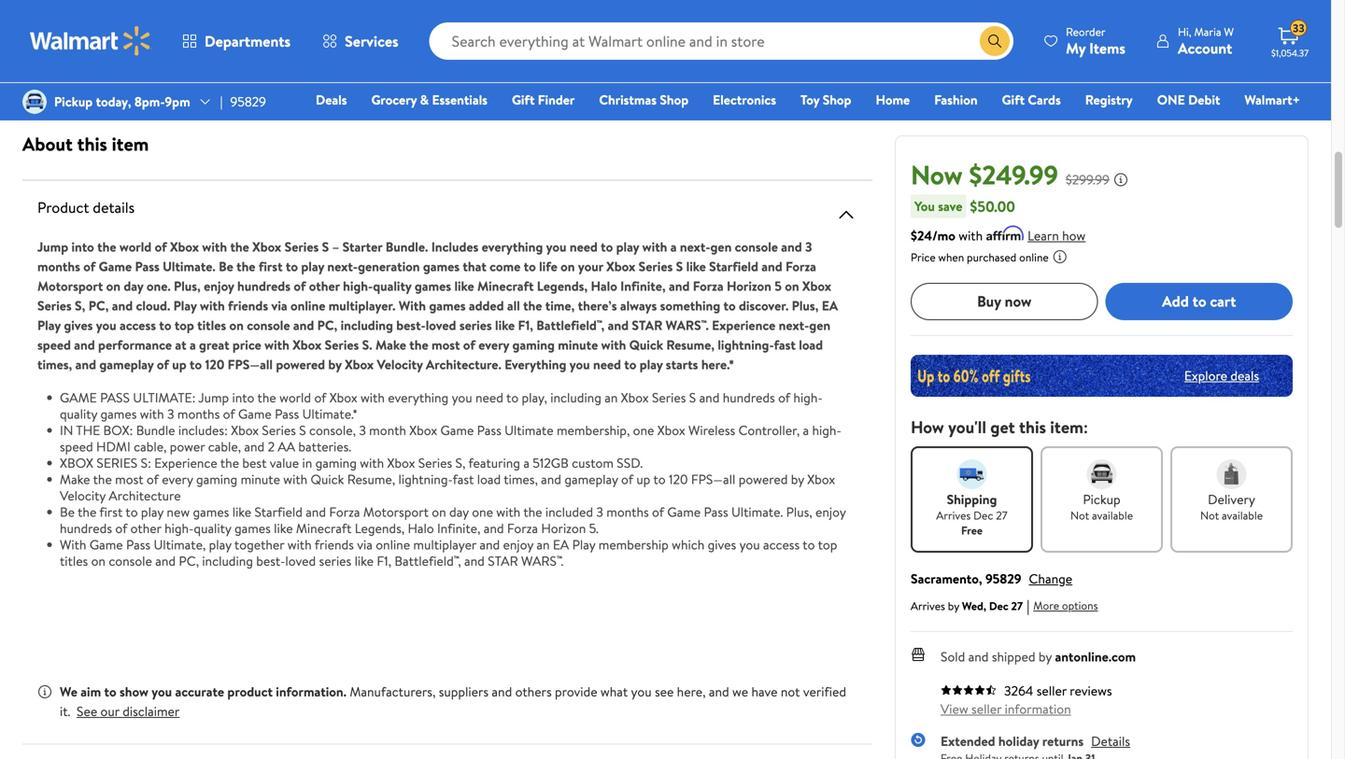 Task type: vqa. For each thing, say whether or not it's contained in the screenshot.
S, in the GAME PASS ULTIMATE: Jump into the world of Xbox with everything you need to play, including an Xbox Series S and hundreds of high- quality games with 3 months of Game Pass Ultimate.* IN THE BOX: Bundle includes: Xbox Series S console, 3 month Xbox Game Pass Ultimate membership, one Xbox Wireless Controller, a high- speed HDMI cable, power cable, and 2 AA batteries. XBOX SERIES S: Experience the best value in gaming with Xbox Series S, featuring a 512GB custom SSD. Make the most of every gaming minute with Quick Resume, lightning-fast load times, and gameplay of up to 120 FPS—all powered by Xbox Velocity Architecture Be the first to play new games like Starfield and Forza Motorsport on day one with the included 3 months of Game Pass Ultimate. Plus, enjoy hundreds of other high-quality games like Minecraft Legends, Halo Infinite, and Forza Horizon 5. With Game Pass Ultimate, play together with friends via online multiplayer and enjoy an EA Play membership which gives you access to top titles on console and PC, including best-loved series like F1, Battlefield™, and STAR WARS™.
yes



Task type: locate. For each thing, give the bounding box(es) containing it.
fast inside the jump into the world of xbox with the xbox series s – starter bundle. includes everything you need to play with a next-gen console and 3 months of game pass ultimate. be the first to play next-generation games that come to life on your xbox series s like starfield and forza motorsport on day one. plus, enjoy hundreds of other high-quality games like minecraft legends, halo infinite, and forza horizon 5 on xbox series s, pc, and cloud. play with friends via online multiplayer. with games added all the time, there's always something to discover. plus, ea play gives you access to top titles on console and pc, including best-loved series like f1, battlefield™, and star wars™. experience next-gen speed and performance at a great price with xbox series s. make the most of every gaming minute with quick resume, lightning-fast load times, and gameplay of up to 120 fps—all powered by xbox velocity architecture. everything you need to play starts here.*
[[774, 336, 796, 354]]

you up disclaimer
[[152, 683, 172, 701]]

3+ day shipping
[[668, 5, 743, 21]]

high- right controller, on the bottom
[[813, 422, 842, 440]]

1 vertical spatial jump
[[198, 389, 229, 407]]

via inside the jump into the world of xbox with the xbox series s – starter bundle. includes everything you need to play with a next-gen console and 3 months of game pass ultimate. be the first to play next-generation games that come to life on your xbox series s like starfield and forza motorsport on day one. plus, enjoy hundreds of other high-quality games like minecraft legends, halo infinite, and forza horizon 5 on xbox series s, pc, and cloud. play with friends via online multiplayer. with games added all the time, there's always something to discover. plus, ea play gives you access to top titles on console and pc, including best-loved series like f1, battlefield™, and star wars™. experience next-gen speed and performance at a great price with xbox series s. make the most of every gaming minute with quick resume, lightning-fast load times, and gameplay of up to 120 fps—all powered by xbox velocity architecture. everything you need to play starts here.*
[[271, 297, 288, 315]]

wars™. inside the jump into the world of xbox with the xbox series s – starter bundle. includes everything you need to play with a next-gen console and 3 months of game pass ultimate. be the first to play next-generation games that come to life on your xbox series s like starfield and forza motorsport on day one. plus, enjoy hundreds of other high-quality games like minecraft legends, halo infinite, and forza horizon 5 on xbox series s, pc, and cloud. play with friends via online multiplayer. with games added all the time, there's always something to discover. plus, ea play gives you access to top titles on console and pc, including best-loved series like f1, battlefield™, and star wars™. experience next-gen speed and performance at a great price with xbox series s. make the most of every gaming minute with quick resume, lightning-fast load times, and gameplay of up to 120 fps—all powered by xbox velocity architecture. everything you need to play starts here.*
[[666, 316, 709, 335]]

infinite, inside game pass ultimate: jump into the world of xbox with everything you need to play, including an xbox series s and hundreds of high- quality games with 3 months of game pass ultimate.* in the box: bundle includes: xbox series s console, 3 month xbox game pass ultimate membership, one xbox wireless controller, a high- speed hdmi cable, power cable, and 2 aa batteries. xbox series s: experience the best value in gaming with xbox series s, featuring a 512gb custom ssd. make the most of every gaming minute with quick resume, lightning-fast load times, and gameplay of up to 120 fps—all powered by xbox velocity architecture be the first to play new games like starfield and forza motorsport on day one with the included 3 months of game pass ultimate. plus, enjoy hundreds of other high-quality games like minecraft legends, halo infinite, and forza horizon 5. with game pass ultimate, play together with friends via online multiplayer and enjoy an ea play membership which gives you access to top titles on console and pc, including best-loved series like f1, battlefield™, and star wars™.
[[437, 520, 481, 538]]

1 vertical spatial best-
[[256, 552, 285, 571]]

box:
[[103, 422, 133, 440]]

s, left featuring
[[456, 454, 466, 472]]

fps—all inside the jump into the world of xbox with the xbox series s – starter bundle. includes everything you need to play with a next-gen console and 3 months of game pass ultimate. be the first to play next-generation games that come to life on your xbox series s like starfield and forza motorsport on day one. plus, enjoy hundreds of other high-quality games like minecraft legends, halo infinite, and forza horizon 5 on xbox series s, pc, and cloud. play with friends via online multiplayer. with games added all the time, there's always something to discover. plus, ea play gives you access to top titles on console and pc, including best-loved series like f1, battlefield™, and star wars™. experience next-gen speed and performance at a great price with xbox series s. make the most of every gaming minute with quick resume, lightning-fast load times, and gameplay of up to 120 fps—all powered by xbox velocity architecture. everything you need to play starts here.*
[[228, 356, 273, 374]]

95829 for sacramento,
[[986, 570, 1022, 588]]

shop for christmas shop
[[660, 91, 689, 109]]

minecraft
[[478, 277, 534, 295], [296, 520, 352, 538]]

1 available from the left
[[1093, 508, 1134, 524]]

including
[[341, 316, 393, 335], [551, 389, 602, 407], [202, 552, 253, 571]]

1 vertical spatial 95829
[[986, 570, 1022, 588]]

0 horizontal spatial gameplay
[[99, 356, 154, 374]]

1 vertical spatial motorsport
[[363, 503, 429, 522]]

load
[[799, 336, 823, 354], [477, 471, 501, 489]]

0 horizontal spatial series
[[319, 552, 352, 571]]

2 available from the left
[[1222, 508, 1264, 524]]

1 horizontal spatial velocity
[[377, 356, 423, 374]]

load inside the jump into the world of xbox with the xbox series s – starter bundle. includes everything you need to play with a next-gen console and 3 months of game pass ultimate. be the first to play next-generation games that come to life on your xbox series s like starfield and forza motorsport on day one. plus, enjoy hundreds of other high-quality games like minecraft legends, halo infinite, and forza horizon 5 on xbox series s, pc, and cloud. play with friends via online multiplayer. with games added all the time, there's always something to discover. plus, ea play gives you access to top titles on console and pc, including best-loved series like f1, battlefield™, and star wars™. experience next-gen speed and performance at a great price with xbox series s. make the most of every gaming minute with quick resume, lightning-fast load times, and gameplay of up to 120 fps—all powered by xbox velocity architecture. everything you need to play starts here.*
[[799, 336, 823, 354]]

best- inside game pass ultimate: jump into the world of xbox with everything you need to play, including an xbox series s and hundreds of high- quality games with 3 months of game pass ultimate.* in the box: bundle includes: xbox series s console, 3 month xbox game pass ultimate membership, one xbox wireless controller, a high- speed hdmi cable, power cable, and 2 aa batteries. xbox series s: experience the best value in gaming with xbox series s, featuring a 512gb custom ssd. make the most of every gaming minute with quick resume, lightning-fast load times, and gameplay of up to 120 fps—all powered by xbox velocity architecture be the first to play new games like starfield and forza motorsport on day one with the included 3 months of game pass ultimate. plus, enjoy hundreds of other high-quality games like minecraft legends, halo infinite, and forza horizon 5. with game pass ultimate, play together with friends via online multiplayer and enjoy an ea play membership which gives you access to top titles on console and pc, including best-loved series like f1, battlefield™, and star wars™.
[[256, 552, 285, 571]]

one up multiplayer
[[472, 503, 493, 522]]

minecraft inside game pass ultimate: jump into the world of xbox with everything you need to play, including an xbox series s and hundreds of high- quality games with 3 months of game pass ultimate.* in the box: bundle includes: xbox series s console, 3 month xbox game pass ultimate membership, one xbox wireless controller, a high- speed hdmi cable, power cable, and 2 aa batteries. xbox series s: experience the best value in gaming with xbox series s, featuring a 512gb custom ssd. make the most of every gaming minute with quick resume, lightning-fast load times, and gameplay of up to 120 fps—all powered by xbox velocity architecture be the first to play new games like starfield and forza motorsport on day one with the included 3 months of game pass ultimate. plus, enjoy hundreds of other high-quality games like minecraft legends, halo infinite, and forza horizon 5. with game pass ultimate, play together with friends via online multiplayer and enjoy an ea play membership which gives you access to top titles on console and pc, including best-loved series like f1, battlefield™, and star wars™.
[[296, 520, 352, 538]]

1 vertical spatial horizon
[[541, 520, 586, 538]]

details
[[93, 197, 135, 218]]

gameplay
[[99, 356, 154, 374], [565, 471, 618, 489]]

0 vertical spatial access
[[120, 316, 156, 335]]

series right together
[[319, 552, 352, 571]]

| left more
[[1027, 596, 1030, 617]]

first inside game pass ultimate: jump into the world of xbox with everything you need to play, including an xbox series s and hundreds of high- quality games with 3 months of game pass ultimate.* in the box: bundle includes: xbox series s console, 3 month xbox game pass ultimate membership, one xbox wireless controller, a high- speed hdmi cable, power cable, and 2 aa batteries. xbox series s: experience the best value in gaming with xbox series s, featuring a 512gb custom ssd. make the most of every gaming minute with quick resume, lightning-fast load times, and gameplay of up to 120 fps—all powered by xbox velocity architecture be the first to play new games like starfield and forza motorsport on day one with the included 3 months of game pass ultimate. plus, enjoy hundreds of other high-quality games like minecraft legends, halo infinite, and forza horizon 5. with game pass ultimate, play together with friends via online multiplayer and enjoy an ea play membership which gives you access to top titles on console and pc, including best-loved series like f1, battlefield™, and star wars™.
[[99, 503, 123, 522]]

2 gift from the left
[[1002, 91, 1025, 109]]

search icon image
[[988, 34, 1003, 49]]

1 horizontal spatial gameplay
[[565, 471, 618, 489]]

one debit link
[[1149, 90, 1229, 110]]

0 horizontal spatial fast
[[453, 471, 474, 489]]

2 vertical spatial online
[[376, 536, 410, 554]]

120
[[205, 356, 225, 374], [669, 471, 688, 489]]

Search search field
[[430, 22, 1014, 60]]

console up the 5
[[735, 238, 778, 256]]

top inside game pass ultimate: jump into the world of xbox with everything you need to play, including an xbox series s and hundreds of high- quality games with 3 months of game pass ultimate.* in the box: bundle includes: xbox series s console, 3 month xbox game pass ultimate membership, one xbox wireless controller, a high- speed hdmi cable, power cable, and 2 aa batteries. xbox series s: experience the best value in gaming with xbox series s, featuring a 512gb custom ssd. make the most of every gaming minute with quick resume, lightning-fast load times, and gameplay of up to 120 fps—all powered by xbox velocity architecture be the first to play new games like starfield and forza motorsport on day one with the included 3 months of game pass ultimate. plus, enjoy hundreds of other high-quality games like minecraft legends, halo infinite, and forza horizon 5. with game pass ultimate, play together with friends via online multiplayer and enjoy an ea play membership which gives you access to top titles on console and pc, including best-loved series like f1, battlefield™, and star wars™.
[[818, 536, 838, 554]]

show
[[120, 683, 149, 701]]

0 horizontal spatial play
[[37, 316, 61, 335]]

xbox
[[170, 238, 199, 256], [253, 238, 282, 256], [607, 257, 636, 276], [803, 277, 832, 295], [293, 336, 322, 354], [345, 356, 374, 374], [330, 389, 358, 407], [621, 389, 649, 407], [231, 422, 259, 440], [410, 422, 438, 440], [658, 422, 686, 440], [387, 454, 415, 472], [808, 471, 836, 489]]

1 vertical spatial wars™.
[[522, 552, 564, 571]]

0 horizontal spatial quality
[[60, 405, 97, 423]]

affirm image
[[987, 225, 1024, 240]]

hundreds inside the jump into the world of xbox with the xbox series s – starter bundle. includes everything you need to play with a next-gen console and 3 months of game pass ultimate. be the first to play next-generation games that come to life on your xbox series s like starfield and forza motorsport on day one. plus, enjoy hundreds of other high-quality games like minecraft legends, halo infinite, and forza horizon 5 on xbox series s, pc, and cloud. play with friends via online multiplayer. with games added all the time, there's always something to discover. plus, ea play gives you access to top titles on console and pc, including best-loved series like f1, battlefield™, and star wars™. experience next-gen speed and performance at a great price with xbox series s. make the most of every gaming minute with quick resume, lightning-fast load times, and gameplay of up to 120 fps—all powered by xbox velocity architecture. everything you need to play starts here.*
[[237, 277, 291, 295]]

0 vertical spatial fps—all
[[228, 356, 273, 374]]

high-
[[343, 277, 373, 295], [794, 389, 823, 407], [813, 422, 842, 440], [165, 520, 194, 538]]

pc, down new
[[179, 552, 199, 571]]

best- right ultimate,
[[256, 552, 285, 571]]

friends inside game pass ultimate: jump into the world of xbox with everything you need to play, including an xbox series s and hundreds of high- quality games with 3 months of game pass ultimate.* in the box: bundle includes: xbox series s console, 3 month xbox game pass ultimate membership, one xbox wireless controller, a high- speed hdmi cable, power cable, and 2 aa batteries. xbox series s: experience the best value in gaming with xbox series s, featuring a 512gb custom ssd. make the most of every gaming minute with quick resume, lightning-fast load times, and gameplay of up to 120 fps—all powered by xbox velocity architecture be the first to play new games like starfield and forza motorsport on day one with the included 3 months of game pass ultimate. plus, enjoy hundreds of other high-quality games like minecraft legends, halo infinite, and forza horizon 5. with game pass ultimate, play together with friends via online multiplayer and enjoy an ea play membership which gives you access to top titles on console and pc, including best-loved series like f1, battlefield™, and star wars™.
[[315, 536, 354, 554]]

gameplay up included
[[565, 471, 618, 489]]

it.
[[60, 703, 70, 721]]

0 vertical spatial speed
[[37, 336, 71, 354]]

0 horizontal spatial top
[[175, 316, 194, 335]]

online inside the jump into the world of xbox with the xbox series s – starter bundle. includes everything you need to play with a next-gen console and 3 months of game pass ultimate. be the first to play next-generation games that come to life on your xbox series s like starfield and forza motorsport on day one. plus, enjoy hundreds of other high-quality games like minecraft legends, halo infinite, and forza horizon 5 on xbox series s, pc, and cloud. play with friends via online multiplayer. with games added all the time, there's always something to discover. plus, ea play gives you access to top titles on console and pc, including best-loved series like f1, battlefield™, and star wars™. experience next-gen speed and performance at a great price with xbox series s. make the most of every gaming minute with quick resume, lightning-fast load times, and gameplay of up to 120 fps—all powered by xbox velocity architecture. everything you need to play starts here.*
[[291, 297, 326, 315]]

loved inside the jump into the world of xbox with the xbox series s – starter bundle. includes everything you need to play with a next-gen console and 3 months of game pass ultimate. be the first to play next-generation games that come to life on your xbox series s like starfield and forza motorsport on day one. plus, enjoy hundreds of other high-quality games like minecraft legends, halo infinite, and forza horizon 5 on xbox series s, pc, and cloud. play with friends via online multiplayer. with games added all the time, there's always something to discover. plus, ea play gives you access to top titles on console and pc, including best-loved series like f1, battlefield™, and star wars™. experience next-gen speed and performance at a great price with xbox series s. make the most of every gaming minute with quick resume, lightning-fast load times, and gameplay of up to 120 fps—all powered by xbox velocity architecture. everything you need to play starts here.*
[[426, 316, 457, 335]]

gift for gift finder
[[512, 91, 535, 109]]

1 vertical spatial gen
[[810, 316, 831, 335]]

120 right "ssd."
[[669, 471, 688, 489]]

months inside the jump into the world of xbox with the xbox series s – starter bundle. includes everything you need to play with a next-gen console and 3 months of game pass ultimate. be the first to play next-generation games that come to life on your xbox series s like starfield and forza motorsport on day one. plus, enjoy hundreds of other high-quality games like minecraft legends, halo infinite, and forza horizon 5 on xbox series s, pc, and cloud. play with friends via online multiplayer. with games added all the time, there's always something to discover. plus, ea play gives you access to top titles on console and pc, including best-loved series like f1, battlefield™, and star wars™. experience next-gen speed and performance at a great price with xbox series s. make the most of every gaming minute with quick resume, lightning-fast load times, and gameplay of up to 120 fps—all powered by xbox velocity architecture. everything you need to play starts here.*
[[37, 257, 80, 276]]

by down controller, on the bottom
[[791, 471, 805, 489]]

product group up today,
[[26, 0, 198, 79]]

world down details
[[119, 238, 152, 256]]

time,
[[546, 297, 575, 315]]

95829 for |
[[230, 92, 266, 111]]

services
[[345, 31, 399, 51]]

0 vertical spatial 120
[[205, 356, 225, 374]]

access up performance
[[120, 316, 156, 335]]

like left multiplayer
[[355, 552, 374, 571]]

series
[[460, 316, 492, 335], [319, 552, 352, 571]]

via
[[271, 297, 288, 315], [357, 536, 373, 554]]

horizon
[[727, 277, 772, 295], [541, 520, 586, 538]]

gives inside the jump into the world of xbox with the xbox series s – starter bundle. includes everything you need to play with a next-gen console and 3 months of game pass ultimate. be the first to play next-generation games that come to life on your xbox series s like starfield and forza motorsport on day one. plus, enjoy hundreds of other high-quality games like minecraft legends, halo infinite, and forza horizon 5 on xbox series s, pc, and cloud. play with friends via online multiplayer. with games added all the time, there's always something to discover. plus, ea play gives you access to top titles on console and pc, including best-loved series like f1, battlefield™, and star wars™. experience next-gen speed and performance at a great price with xbox series s. make the most of every gaming minute with quick resume, lightning-fast load times, and gameplay of up to 120 fps—all powered by xbox velocity architecture. everything you need to play starts here.*
[[64, 316, 93, 335]]

play inside game pass ultimate: jump into the world of xbox with everything you need to play, including an xbox series s and hundreds of high- quality games with 3 months of game pass ultimate.* in the box: bundle includes: xbox series s console, 3 month xbox game pass ultimate membership, one xbox wireless controller, a high- speed hdmi cable, power cable, and 2 aa batteries. xbox series s: experience the best value in gaming with xbox series s, featuring a 512gb custom ssd. make the most of every gaming minute with quick resume, lightning-fast load times, and gameplay of up to 120 fps—all powered by xbox velocity architecture be the first to play new games like starfield and forza motorsport on day one with the included 3 months of game pass ultimate. plus, enjoy hundreds of other high-quality games like minecraft legends, halo infinite, and forza horizon 5. with game pass ultimate, play together with friends via online multiplayer and enjoy an ea play membership which gives you access to top titles on console and pc, including best-loved series like f1, battlefield™, and star wars™.
[[573, 536, 596, 554]]

horizon up "discover."
[[727, 277, 772, 295]]

s left –
[[322, 238, 329, 256]]

0 vertical spatial minute
[[558, 336, 598, 354]]

0 horizontal spatial this
[[77, 131, 107, 157]]

0 vertical spatial pc,
[[89, 297, 109, 315]]

months up power
[[177, 405, 220, 423]]

via left multiplayer.
[[271, 297, 288, 315]]

1 product group from the left
[[26, 0, 198, 79]]

life
[[539, 257, 558, 276]]

halo inside game pass ultimate: jump into the world of xbox with everything you need to play, including an xbox series s and hundreds of high- quality games with 3 months of game pass ultimate.* in the box: bundle includes: xbox series s console, 3 month xbox game pass ultimate membership, one xbox wireless controller, a high- speed hdmi cable, power cable, and 2 aa batteries. xbox series s: experience the best value in gaming with xbox series s, featuring a 512gb custom ssd. make the most of every gaming minute with quick resume, lightning-fast load times, and gameplay of up to 120 fps—all powered by xbox velocity architecture be the first to play new games like starfield and forza motorsport on day one with the included 3 months of game pass ultimate. plus, enjoy hundreds of other high-quality games like minecraft legends, halo infinite, and forza horizon 5. with game pass ultimate, play together with friends via online multiplayer and enjoy an ea play membership which gives you access to top titles on console and pc, including best-loved series like f1, battlefield™, and star wars™.
[[408, 520, 434, 538]]

1 horizontal spatial battlefield™,
[[537, 316, 605, 335]]

console inside game pass ultimate: jump into the world of xbox with everything you need to play, including an xbox series s and hundreds of high- quality games with 3 months of game pass ultimate.* in the box: bundle includes: xbox series s console, 3 month xbox game pass ultimate membership, one xbox wireless controller, a high- speed hdmi cable, power cable, and 2 aa batteries. xbox series s: experience the best value in gaming with xbox series s, featuring a 512gb custom ssd. make the most of every gaming minute with quick resume, lightning-fast load times, and gameplay of up to 120 fps—all powered by xbox velocity architecture be the first to play new games like starfield and forza motorsport on day one with the included 3 months of game pass ultimate. plus, enjoy hundreds of other high-quality games like minecraft legends, halo infinite, and forza horizon 5. with game pass ultimate, play together with friends via online multiplayer and enjoy an ea play membership which gives you access to top titles on console and pc, including best-loved series like f1, battlefield™, and star wars™.
[[109, 552, 152, 571]]

1 vertical spatial minecraft
[[296, 520, 352, 538]]

resume, inside game pass ultimate: jump into the world of xbox with everything you need to play, including an xbox series s and hundreds of high- quality games with 3 months of game pass ultimate.* in the box: bundle includes: xbox series s console, 3 month xbox game pass ultimate membership, one xbox wireless controller, a high- speed hdmi cable, power cable, and 2 aa batteries. xbox series s: experience the best value in gaming with xbox series s, featuring a 512gb custom ssd. make the most of every gaming minute with quick resume, lightning-fast load times, and gameplay of up to 120 fps—all powered by xbox velocity architecture be the first to play new games like starfield and forza motorsport on day one with the included 3 months of game pass ultimate. plus, enjoy hundreds of other high-quality games like minecraft legends, halo infinite, and forza horizon 5. with game pass ultimate, play together with friends via online multiplayer and enjoy an ea play membership which gives you access to top titles on console and pc, including best-loved series like f1, battlefield™, and star wars™.
[[347, 471, 395, 489]]

1 horizontal spatial series
[[460, 316, 492, 335]]

legends, inside game pass ultimate: jump into the world of xbox with everything you need to play, including an xbox series s and hundreds of high- quality games with 3 months of game pass ultimate.* in the box: bundle includes: xbox series s console, 3 month xbox game pass ultimate membership, one xbox wireless controller, a high- speed hdmi cable, power cable, and 2 aa batteries. xbox series s: experience the best value in gaming with xbox series s, featuring a 512gb custom ssd. make the most of every gaming minute with quick resume, lightning-fast load times, and gameplay of up to 120 fps—all powered by xbox velocity architecture be the first to play new games like starfield and forza motorsport on day one with the included 3 months of game pass ultimate. plus, enjoy hundreds of other high-quality games like minecraft legends, halo infinite, and forza horizon 5. with game pass ultimate, play together with friends via online multiplayer and enjoy an ea play membership which gives you access to top titles on console and pc, including best-loved series like f1, battlefield™, and star wars™.
[[355, 520, 405, 538]]

0 vertical spatial legends,
[[537, 277, 588, 295]]

1 not from the left
[[1071, 508, 1090, 524]]

see
[[655, 683, 674, 701]]

horizon inside game pass ultimate: jump into the world of xbox with everything you need to play, including an xbox series s and hundreds of high- quality games with 3 months of game pass ultimate.* in the box: bundle includes: xbox series s console, 3 month xbox game pass ultimate membership, one xbox wireless controller, a high- speed hdmi cable, power cable, and 2 aa batteries. xbox series s: experience the best value in gaming with xbox series s, featuring a 512gb custom ssd. make the most of every gaming minute with quick resume, lightning-fast load times, and gameplay of up to 120 fps—all powered by xbox velocity architecture be the first to play new games like starfield and forza motorsport on day one with the included 3 months of game pass ultimate. plus, enjoy hundreds of other high-quality games like minecraft legends, halo infinite, and forza horizon 5. with game pass ultimate, play together with friends via online multiplayer and enjoy an ea play membership which gives you access to top titles on console and pc, including best-loved series like f1, battlefield™, and star wars™.
[[541, 520, 586, 538]]

gives up game
[[64, 316, 93, 335]]

game
[[99, 257, 132, 276], [238, 405, 272, 423], [441, 422, 474, 440], [668, 503, 701, 522], [90, 536, 123, 554]]

everything up month
[[388, 389, 449, 407]]

pickup down intent image for pickup at the bottom
[[1084, 490, 1121, 509]]

shipping
[[947, 490, 998, 509]]

pickup for today,
[[54, 92, 93, 111]]

120 inside game pass ultimate: jump into the world of xbox with everything you need to play, including an xbox series s and hundreds of high- quality games with 3 months of game pass ultimate.* in the box: bundle includes: xbox series s console, 3 month xbox game pass ultimate membership, one xbox wireless controller, a high- speed hdmi cable, power cable, and 2 aa batteries. xbox series s: experience the best value in gaming with xbox series s, featuring a 512gb custom ssd. make the most of every gaming minute with quick resume, lightning-fast load times, and gameplay of up to 120 fps—all powered by xbox velocity architecture be the first to play new games like starfield and forza motorsport on day one with the included 3 months of game pass ultimate. plus, enjoy hundreds of other high-quality games like minecraft legends, halo infinite, and forza horizon 5. with game pass ultimate, play together with friends via online multiplayer and enjoy an ea play membership which gives you access to top titles on console and pc, including best-loved series like f1, battlefield™, and star wars™.
[[669, 471, 688, 489]]

1 gift from the left
[[512, 91, 535, 109]]

learn how button
[[1028, 226, 1086, 246]]

plus, right one.
[[174, 277, 201, 295]]

online left multiplayer.
[[291, 297, 326, 315]]

you up life
[[546, 238, 567, 256]]

games
[[423, 257, 460, 276], [415, 277, 451, 295], [429, 297, 466, 315], [100, 405, 137, 423], [193, 503, 229, 522], [235, 520, 271, 538]]

buy
[[978, 291, 1002, 312]]

world inside game pass ultimate: jump into the world of xbox with everything you need to play, including an xbox series s and hundreds of high- quality games with 3 months of game pass ultimate.* in the box: bundle includes: xbox series s console, 3 month xbox game pass ultimate membership, one xbox wireless controller, a high- speed hdmi cable, power cable, and 2 aa batteries. xbox series s: experience the best value in gaming with xbox series s, featuring a 512gb custom ssd. make the most of every gaming minute with quick resume, lightning-fast load times, and gameplay of up to 120 fps—all powered by xbox velocity architecture be the first to play new games like starfield and forza motorsport on day one with the included 3 months of game pass ultimate. plus, enjoy hundreds of other high-quality games like minecraft legends, halo infinite, and forza horizon 5. with game pass ultimate, play together with friends via online multiplayer and enjoy an ea play membership which gives you access to top titles on console and pc, including best-loved series like f1, battlefield™, and star wars™.
[[280, 389, 311, 407]]

gameplay inside the jump into the world of xbox with the xbox series s – starter bundle. includes everything you need to play with a next-gen console and 3 months of game pass ultimate. be the first to play next-generation games that come to life on your xbox series s like starfield and forza motorsport on day one. plus, enjoy hundreds of other high-quality games like minecraft legends, halo infinite, and forza horizon 5 on xbox series s, pc, and cloud. play with friends via online multiplayer. with games added all the time, there's always something to discover. plus, ea play gives you access to top titles on console and pc, including best-loved series like f1, battlefield™, and star wars™. experience next-gen speed and performance at a great price with xbox series s. make the most of every gaming minute with quick resume, lightning-fast load times, and gameplay of up to 120 fps—all powered by xbox velocity architecture. everything you need to play starts here.*
[[99, 356, 154, 374]]

pass up aa
[[275, 405, 299, 423]]

lightning- down month
[[399, 471, 453, 489]]

0 horizontal spatial most
[[115, 471, 144, 489]]

minecraft inside the jump into the world of xbox with the xbox series s – starter bundle. includes everything you need to play with a next-gen console and 3 months of game pass ultimate. be the first to play next-generation games that come to life on your xbox series s like starfield and forza motorsport on day one. plus, enjoy hundreds of other high-quality games like minecraft legends, halo infinite, and forza horizon 5 on xbox series s, pc, and cloud. play with friends via online multiplayer. with games added all the time, there's always something to discover. plus, ea play gives you access to top titles on console and pc, including best-loved series like f1, battlefield™, and star wars™. experience next-gen speed and performance at a great price with xbox series s. make the most of every gaming minute with quick resume, lightning-fast load times, and gameplay of up to 120 fps—all powered by xbox velocity architecture. everything you need to play starts here.*
[[478, 277, 534, 295]]

legends,
[[537, 277, 588, 295], [355, 520, 405, 538]]

on left one.
[[106, 277, 121, 295]]

gift left cards
[[1002, 91, 1025, 109]]

delivery
[[1209, 490, 1256, 509]]

powered up ultimate.* on the left of the page
[[276, 356, 325, 374]]

1 horizontal spatial f1,
[[518, 316, 534, 335]]

not inside pickup not available
[[1071, 508, 1090, 524]]

speed left the hdmi
[[60, 438, 93, 456]]

1 vertical spatial legends,
[[355, 520, 405, 538]]

2 vertical spatial enjoy
[[503, 536, 534, 554]]

view seller information link
[[941, 700, 1072, 718]]

1 horizontal spatial be
[[219, 257, 233, 276]]

0 vertical spatial online
[[1020, 249, 1049, 265]]

arrives inside shipping arrives dec 27 free
[[937, 508, 971, 524]]

0 horizontal spatial gaming
[[196, 471, 238, 489]]

resume, up starts
[[667, 336, 715, 354]]

everything inside game pass ultimate: jump into the world of xbox with everything you need to play, including an xbox series s and hundreds of high- quality games with 3 months of game pass ultimate.* in the box: bundle includes: xbox series s console, 3 month xbox game pass ultimate membership, one xbox wireless controller, a high- speed hdmi cable, power cable, and 2 aa batteries. xbox series s: experience the best value in gaming with xbox series s, featuring a 512gb custom ssd. make the most of every gaming minute with quick resume, lightning-fast load times, and gameplay of up to 120 fps—all powered by xbox velocity architecture be the first to play new games like starfield and forza motorsport on day one with the included 3 months of game pass ultimate. plus, enjoy hundreds of other high-quality games like minecraft legends, halo infinite, and forza horizon 5. with game pass ultimate, play together with friends via online multiplayer and enjoy an ea play membership which gives you access to top titles on console and pc, including best-loved series like f1, battlefield™, and star wars™.
[[388, 389, 449, 407]]

game down architecture
[[90, 536, 123, 554]]

pickup inside pickup not available
[[1084, 490, 1121, 509]]

0 horizontal spatial friends
[[228, 297, 268, 315]]

home link
[[868, 90, 919, 110]]

top
[[175, 316, 194, 335], [818, 536, 838, 554]]

other inside the jump into the world of xbox with the xbox series s – starter bundle. includes everything you need to play with a next-gen console and 3 months of game pass ultimate. be the first to play next-generation games that come to life on your xbox series s like starfield and forza motorsport on day one. plus, enjoy hundreds of other high-quality games like minecraft legends, halo infinite, and forza horizon 5 on xbox series s, pc, and cloud. play with friends via online multiplayer. with games added all the time, there's always something to discover. plus, ea play gives you access to top titles on console and pc, including best-loved series like f1, battlefield™, and star wars™. experience next-gen speed and performance at a great price with xbox series s. make the most of every gaming minute with quick resume, lightning-fast load times, and gameplay of up to 120 fps—all powered by xbox velocity architecture. everything you need to play starts here.*
[[309, 277, 340, 295]]

aim
[[81, 683, 101, 701]]

0 vertical spatial via
[[271, 297, 288, 315]]

2 horizontal spatial including
[[551, 389, 602, 407]]

most down the hdmi
[[115, 471, 144, 489]]

other
[[309, 277, 340, 295], [131, 520, 161, 538]]

like down value
[[274, 520, 293, 538]]

| 95829
[[220, 92, 266, 111]]

xbox
[[60, 454, 94, 472]]

an
[[605, 389, 618, 407], [537, 536, 550, 554]]

an down included
[[537, 536, 550, 554]]

pickup left today,
[[54, 92, 93, 111]]

seller for 3264
[[1037, 682, 1067, 700]]

and
[[782, 238, 803, 256], [762, 257, 783, 276], [669, 277, 690, 295], [112, 297, 133, 315], [293, 316, 314, 335], [608, 316, 629, 335], [74, 336, 95, 354], [75, 356, 96, 374], [700, 389, 720, 407], [244, 438, 265, 456], [541, 471, 562, 489], [306, 503, 326, 522], [484, 520, 504, 538], [480, 536, 500, 554], [155, 552, 176, 571], [465, 552, 485, 571], [969, 648, 989, 666], [492, 683, 512, 701], [709, 683, 730, 701]]

1 vertical spatial f1,
[[377, 552, 392, 571]]

1 horizontal spatial ea
[[822, 297, 839, 315]]

1 vertical spatial with
[[60, 536, 86, 554]]

here.*
[[702, 356, 735, 374]]

jump up includes:
[[198, 389, 229, 407]]

27 right free
[[996, 508, 1008, 524]]

2
[[268, 438, 275, 456]]

next- down "discover."
[[779, 316, 810, 335]]

plus, inside game pass ultimate: jump into the world of xbox with everything you need to play, including an xbox series s and hundreds of high- quality games with 3 months of game pass ultimate.* in the box: bundle includes: xbox series s console, 3 month xbox game pass ultimate membership, one xbox wireless controller, a high- speed hdmi cable, power cable, and 2 aa batteries. xbox series s: experience the best value in gaming with xbox series s, featuring a 512gb custom ssd. make the most of every gaming minute with quick resume, lightning-fast load times, and gameplay of up to 120 fps—all powered by xbox velocity architecture be the first to play new games like starfield and forza motorsport on day one with the included 3 months of game pass ultimate. plus, enjoy hundreds of other high-quality games like minecraft legends, halo infinite, and forza horizon 5. with game pass ultimate, play together with friends via online multiplayer and enjoy an ea play membership which gives you access to top titles on console and pc, including best-loved series like f1, battlefield™, and star wars™.
[[787, 503, 813, 522]]

more options button
[[1034, 598, 1099, 614]]

1 vertical spatial first
[[99, 503, 123, 522]]

2 vertical spatial console
[[109, 552, 152, 571]]

0 vertical spatial gameplay
[[99, 356, 154, 374]]

starts
[[666, 356, 699, 374]]

$299.99
[[1066, 171, 1110, 189]]

1 horizontal spatial infinite,
[[621, 277, 666, 295]]

up down at
[[172, 356, 187, 374]]

1 horizontal spatial via
[[357, 536, 373, 554]]

1 vertical spatial this
[[1020, 416, 1047, 439]]

1 horizontal spatial online
[[376, 536, 410, 554]]

play up always
[[616, 238, 640, 256]]

learn more about strikethrough prices image
[[1114, 172, 1129, 187]]

ssd.
[[617, 454, 643, 472]]

friends
[[228, 297, 268, 315], [315, 536, 354, 554]]

pickup not available
[[1071, 490, 1134, 524]]

by inside arrives by wed, dec 27 | more options
[[948, 598, 960, 614]]

0 vertical spatial ea
[[822, 297, 839, 315]]

0 vertical spatial arrives
[[937, 508, 971, 524]]

product group
[[26, 0, 198, 79], [239, 0, 410, 79]]

via inside game pass ultimate: jump into the world of xbox with everything you need to play, including an xbox series s and hundreds of high- quality games with 3 months of game pass ultimate.* in the box: bundle includes: xbox series s console, 3 month xbox game pass ultimate membership, one xbox wireless controller, a high- speed hdmi cable, power cable, and 2 aa batteries. xbox series s: experience the best value in gaming with xbox series s, featuring a 512gb custom ssd. make the most of every gaming minute with quick resume, lightning-fast load times, and gameplay of up to 120 fps—all powered by xbox velocity architecture be the first to play new games like starfield and forza motorsport on day one with the included 3 months of game pass ultimate. plus, enjoy hundreds of other high-quality games like minecraft legends, halo infinite, and forza horizon 5. with game pass ultimate, play together with friends via online multiplayer and enjoy an ea play membership which gives you access to top titles on console and pc, including best-loved series like f1, battlefield™, and star wars™.
[[357, 536, 373, 554]]

0 vertical spatial series
[[460, 316, 492, 335]]

now $249.99
[[911, 157, 1059, 193]]

need down the architecture.
[[476, 389, 504, 407]]

1 vertical spatial titles
[[60, 552, 88, 571]]

0 vertical spatial ultimate.
[[163, 257, 216, 276]]

shop
[[660, 91, 689, 109], [823, 91, 852, 109]]

dec inside arrives by wed, dec 27 | more options
[[990, 598, 1009, 614]]

make inside the jump into the world of xbox with the xbox series s – starter bundle. includes everything you need to play with a next-gen console and 3 months of game pass ultimate. be the first to play next-generation games that come to life on your xbox series s like starfield and forza motorsport on day one. plus, enjoy hundreds of other high-quality games like minecraft legends, halo infinite, and forza horizon 5 on xbox series s, pc, and cloud. play with friends via online multiplayer. with games added all the time, there's always something to discover. plus, ea play gives you access to top titles on console and pc, including best-loved series like f1, battlefield™, and star wars™. experience next-gen speed and performance at a great price with xbox series s. make the most of every gaming minute with quick resume, lightning-fast load times, and gameplay of up to 120 fps—all powered by xbox velocity architecture. everything you need to play starts here.*
[[376, 336, 407, 354]]

multiplayer.
[[329, 297, 396, 315]]

best- inside the jump into the world of xbox with the xbox series s – starter bundle. includes everything you need to play with a next-gen console and 3 months of game pass ultimate. be the first to play next-generation games that come to life on your xbox series s like starfield and forza motorsport on day one. plus, enjoy hundreds of other high-quality games like minecraft legends, halo infinite, and forza horizon 5 on xbox series s, pc, and cloud. play with friends via online multiplayer. with games added all the time, there's always something to discover. plus, ea play gives you access to top titles on console and pc, including best-loved series like f1, battlefield™, and star wars™. experience next-gen speed and performance at a great price with xbox series s. make the most of every gaming minute with quick resume, lightning-fast load times, and gameplay of up to 120 fps—all powered by xbox velocity architecture. everything you need to play starts here.*
[[397, 316, 426, 335]]

0 vertical spatial make
[[376, 336, 407, 354]]

speed inside game pass ultimate: jump into the world of xbox with everything you need to play, including an xbox series s and hundreds of high- quality games with 3 months of game pass ultimate.* in the box: bundle includes: xbox series s console, 3 month xbox game pass ultimate membership, one xbox wireless controller, a high- speed hdmi cable, power cable, and 2 aa batteries. xbox series s: experience the best value in gaming with xbox series s, featuring a 512gb custom ssd. make the most of every gaming minute with quick resume, lightning-fast load times, and gameplay of up to 120 fps—all powered by xbox velocity architecture be the first to play new games like starfield and forza motorsport on day one with the included 3 months of game pass ultimate. plus, enjoy hundreds of other high-quality games like minecraft legends, halo infinite, and forza horizon 5. with game pass ultimate, play together with friends via online multiplayer and enjoy an ea play membership which gives you access to top titles on console and pc, including best-loved series like f1, battlefield™, and star wars™.
[[60, 438, 93, 456]]

2 shop from the left
[[823, 91, 852, 109]]

dec
[[974, 508, 994, 524], [990, 598, 1009, 614]]

new
[[167, 503, 190, 522]]

motorsport down product
[[37, 277, 103, 295]]

lightning- up here.*
[[718, 336, 774, 354]]

architecture
[[109, 487, 181, 505]]

hundreds up controller, on the bottom
[[723, 389, 775, 407]]

1 vertical spatial into
[[232, 389, 255, 407]]

1 horizontal spatial 120
[[669, 471, 688, 489]]

up to sixty percent off deals. shop now. image
[[911, 355, 1293, 397]]

gives
[[64, 316, 93, 335], [708, 536, 737, 554]]

more
[[1034, 598, 1060, 614]]

1 horizontal spatial other
[[309, 277, 340, 295]]

0 vertical spatial starfield
[[710, 257, 759, 276]]

into down price
[[232, 389, 255, 407]]

that
[[463, 257, 487, 276]]

| right 9pm
[[220, 92, 223, 111]]

star inside the jump into the world of xbox with the xbox series s – starter bundle. includes everything you need to play with a next-gen console and 3 months of game pass ultimate. be the first to play next-generation games that come to life on your xbox series s like starfield and forza motorsport on day one. plus, enjoy hundreds of other high-quality games like minecraft legends, halo infinite, and forza horizon 5 on xbox series s, pc, and cloud. play with friends via online multiplayer. with games added all the time, there's always something to discover. plus, ea play gives you access to top titles on console and pc, including best-loved series like f1, battlefield™, and star wars™. experience next-gen speed and performance at a great price with xbox series s. make the most of every gaming minute with quick resume, lightning-fast load times, and gameplay of up to 120 fps—all powered by xbox velocity architecture. everything you need to play starts here.*
[[632, 316, 663, 335]]

console
[[735, 238, 778, 256], [247, 316, 290, 335], [109, 552, 152, 571]]

by inside game pass ultimate: jump into the world of xbox with everything you need to play, including an xbox series s and hundreds of high- quality games with 3 months of game pass ultimate.* in the box: bundle includes: xbox series s console, 3 month xbox game pass ultimate membership, one xbox wireless controller, a high- speed hdmi cable, power cable, and 2 aa batteries. xbox series s: experience the best value in gaming with xbox series s, featuring a 512gb custom ssd. make the most of every gaming minute with quick resume, lightning-fast load times, and gameplay of up to 120 fps—all powered by xbox velocity architecture be the first to play new games like starfield and forza motorsport on day one with the included 3 months of game pass ultimate. plus, enjoy hundreds of other high-quality games like minecraft legends, halo infinite, and forza horizon 5. with game pass ultimate, play together with friends via online multiplayer and enjoy an ea play membership which gives you access to top titles on console and pc, including best-loved series like f1, battlefield™, and star wars™.
[[791, 471, 805, 489]]

1 horizontal spatial next-
[[680, 238, 711, 256]]

purchased
[[967, 249, 1017, 265]]

available inside delivery not available
[[1222, 508, 1264, 524]]

need inside game pass ultimate: jump into the world of xbox with everything you need to play, including an xbox series s and hundreds of high- quality games with 3 months of game pass ultimate.* in the box: bundle includes: xbox series s console, 3 month xbox game pass ultimate membership, one xbox wireless controller, a high- speed hdmi cable, power cable, and 2 aa batteries. xbox series s: experience the best value in gaming with xbox series s, featuring a 512gb custom ssd. make the most of every gaming minute with quick resume, lightning-fast load times, and gameplay of up to 120 fps—all powered by xbox velocity architecture be the first to play new games like starfield and forza motorsport on day one with the included 3 months of game pass ultimate. plus, enjoy hundreds of other high-quality games like minecraft legends, halo infinite, and forza horizon 5. with game pass ultimate, play together with friends via online multiplayer and enjoy an ea play membership which gives you access to top titles on console and pc, including best-loved series like f1, battlefield™, and star wars™.
[[476, 389, 504, 407]]

day up multiplayer
[[450, 503, 469, 522]]

not
[[781, 683, 800, 701]]

0 horizontal spatial everything
[[388, 389, 449, 407]]

one
[[633, 422, 655, 440], [472, 503, 493, 522]]

arrives down sacramento,
[[911, 598, 946, 614]]

quick down batteries.
[[311, 471, 344, 489]]

$249.99
[[970, 157, 1059, 193]]

enjoy inside the jump into the world of xbox with the xbox series s – starter bundle. includes everything you need to play with a next-gen console and 3 months of game pass ultimate. be the first to play next-generation games that come to life on your xbox series s like starfield and forza motorsport on day one. plus, enjoy hundreds of other high-quality games like minecraft legends, halo infinite, and forza horizon 5 on xbox series s, pc, and cloud. play with friends via online multiplayer. with games added all the time, there's always something to discover. plus, ea play gives you access to top titles on console and pc, including best-loved series like f1, battlefield™, and star wars™. experience next-gen speed and performance at a great price with xbox series s. make the most of every gaming minute with quick resume, lightning-fast load times, and gameplay of up to 120 fps—all powered by xbox velocity architecture. everything you need to play starts here.*
[[204, 277, 234, 295]]

gameplay inside game pass ultimate: jump into the world of xbox with everything you need to play, including an xbox series s and hundreds of high- quality games with 3 months of game pass ultimate.* in the box: bundle includes: xbox series s console, 3 month xbox game pass ultimate membership, one xbox wireless controller, a high- speed hdmi cable, power cable, and 2 aa batteries. xbox series s: experience the best value in gaming with xbox series s, featuring a 512gb custom ssd. make the most of every gaming minute with quick resume, lightning-fast load times, and gameplay of up to 120 fps—all powered by xbox velocity architecture be the first to play new games like starfield and forza motorsport on day one with the included 3 months of game pass ultimate. plus, enjoy hundreds of other high-quality games like minecraft legends, halo infinite, and forza horizon 5. with game pass ultimate, play together with friends via online multiplayer and enjoy an ea play membership which gives you access to top titles on console and pc, including best-loved series like f1, battlefield™, and star wars™.
[[565, 471, 618, 489]]

starfield inside the jump into the world of xbox with the xbox series s – starter bundle. includes everything you need to play with a next-gen console and 3 months of game pass ultimate. be the first to play next-generation games that come to life on your xbox series s like starfield and forza motorsport on day one. plus, enjoy hundreds of other high-quality games like minecraft legends, halo infinite, and forza horizon 5 on xbox series s, pc, and cloud. play with friends via online multiplayer. with games added all the time, there's always something to discover. plus, ea play gives you access to top titles on console and pc, including best-loved series like f1, battlefield™, and star wars™. experience next-gen speed and performance at a great price with xbox series s. make the most of every gaming minute with quick resume, lightning-fast load times, and gameplay of up to 120 fps—all powered by xbox velocity architecture. everything you need to play starts here.*
[[710, 257, 759, 276]]

top inside the jump into the world of xbox with the xbox series s – starter bundle. includes everything you need to play with a next-gen console and 3 months of game pass ultimate. be the first to play next-generation games that come to life on your xbox series s like starfield and forza motorsport on day one. plus, enjoy hundreds of other high-quality games like minecraft legends, halo infinite, and forza horizon 5 on xbox series s, pc, and cloud. play with friends via online multiplayer. with games added all the time, there's always something to discover. plus, ea play gives you access to top titles on console and pc, including best-loved series like f1, battlefield™, and star wars™. experience next-gen speed and performance at a great price with xbox series s. make the most of every gaming minute with quick resume, lightning-fast load times, and gameplay of up to 120 fps—all powered by xbox velocity architecture. everything you need to play starts here.*
[[175, 316, 194, 335]]

minecraft right together
[[296, 520, 352, 538]]

2 vertical spatial need
[[476, 389, 504, 407]]

$24/mo
[[911, 226, 956, 245]]

s down starts
[[690, 389, 696, 407]]

|
[[220, 92, 223, 111], [1027, 596, 1030, 617]]

other down –
[[309, 277, 340, 295]]

ea inside the jump into the world of xbox with the xbox series s – starter bundle. includes everything you need to play with a next-gen console and 3 months of game pass ultimate. be the first to play next-generation games that come to life on your xbox series s like starfield and forza motorsport on day one. plus, enjoy hundreds of other high-quality games like minecraft legends, halo infinite, and forza horizon 5 on xbox series s, pc, and cloud. play with friends via online multiplayer. with games added all the time, there's always something to discover. plus, ea play gives you access to top titles on console and pc, including best-loved series like f1, battlefield™, and star wars™. experience next-gen speed and performance at a great price with xbox series s. make the most of every gaming minute with quick resume, lightning-fast load times, and gameplay of up to 120 fps—all powered by xbox velocity architecture. everything you need to play starts here.*
[[822, 297, 839, 315]]

quick down always
[[630, 336, 664, 354]]

0 horizontal spatial enjoy
[[204, 277, 234, 295]]

registry link
[[1077, 90, 1142, 110]]

day left one.
[[124, 277, 143, 295]]

0 horizontal spatial world
[[119, 238, 152, 256]]

shop for toy shop
[[823, 91, 852, 109]]

up right custom
[[637, 471, 651, 489]]

0 horizontal spatial starfield
[[255, 503, 303, 522]]

intent image for pickup image
[[1087, 460, 1117, 490]]

shop right the toy
[[823, 91, 852, 109]]

pass
[[135, 257, 160, 276], [275, 405, 299, 423], [477, 422, 502, 440], [704, 503, 729, 522], [126, 536, 151, 554]]

available
[[1093, 508, 1134, 524], [1222, 508, 1264, 524]]

gives inside game pass ultimate: jump into the world of xbox with everything you need to play, including an xbox series s and hundreds of high- quality games with 3 months of game pass ultimate.* in the box: bundle includes: xbox series s console, 3 month xbox game pass ultimate membership, one xbox wireless controller, a high- speed hdmi cable, power cable, and 2 aa batteries. xbox series s: experience the best value in gaming with xbox series s, featuring a 512gb custom ssd. make the most of every gaming minute with quick resume, lightning-fast load times, and gameplay of up to 120 fps—all powered by xbox velocity architecture be the first to play new games like starfield and forza motorsport on day one with the included 3 months of game pass ultimate. plus, enjoy hundreds of other high-quality games like minecraft legends, halo infinite, and forza horizon 5. with game pass ultimate, play together with friends via online multiplayer and enjoy an ea play membership which gives you access to top titles on console and pc, including best-loved series like f1, battlefield™, and star wars™.
[[708, 536, 737, 554]]

plus, down controller, on the bottom
[[787, 503, 813, 522]]

experience down "discover."
[[712, 316, 776, 335]]

1 horizontal spatial pc,
[[179, 552, 199, 571]]

not for pickup
[[1071, 508, 1090, 524]]

my
[[1066, 38, 1086, 58]]

high- inside the jump into the world of xbox with the xbox series s – starter bundle. includes everything you need to play with a next-gen console and 3 months of game pass ultimate. be the first to play next-generation games that come to life on your xbox series s like starfield and forza motorsport on day one. plus, enjoy hundreds of other high-quality games like minecraft legends, halo infinite, and forza horizon 5 on xbox series s, pc, and cloud. play with friends via online multiplayer. with games added all the time, there's always something to discover. plus, ea play gives you access to top titles on console and pc, including best-loved series like f1, battlefield™, and star wars™. experience next-gen speed and performance at a great price with xbox series s. make the most of every gaming minute with quick resume, lightning-fast load times, and gameplay of up to 120 fps—all powered by xbox velocity architecture. everything you need to play starts here.*
[[343, 277, 373, 295]]

0 vertical spatial dec
[[974, 508, 994, 524]]

online down learn on the right top
[[1020, 249, 1049, 265]]

play up game
[[37, 316, 61, 335]]

1 vertical spatial series
[[319, 552, 352, 571]]

online
[[1020, 249, 1049, 265], [291, 297, 326, 315], [376, 536, 410, 554]]

world inside the jump into the world of xbox with the xbox series s – starter bundle. includes everything you need to play with a next-gen console and 3 months of game pass ultimate. be the first to play next-generation games that come to life on your xbox series s like starfield and forza motorsport on day one. plus, enjoy hundreds of other high-quality games like minecraft legends, halo infinite, and forza horizon 5 on xbox series s, pc, and cloud. play with friends via online multiplayer. with games added all the time, there's always something to discover. plus, ea play gives you access to top titles on console and pc, including best-loved series like f1, battlefield™, and star wars™. experience next-gen speed and performance at a great price with xbox series s. make the most of every gaming minute with quick resume, lightning-fast load times, and gameplay of up to 120 fps—all powered by xbox velocity architecture. everything you need to play starts here.*
[[119, 238, 152, 256]]

shipping for 3+ day shipping
[[703, 5, 743, 21]]

play down included
[[573, 536, 596, 554]]

other inside game pass ultimate: jump into the world of xbox with everything you need to play, including an xbox series s and hundreds of high- quality games with 3 months of game pass ultimate.* in the box: bundle includes: xbox series s console, 3 month xbox game pass ultimate membership, one xbox wireless controller, a high- speed hdmi cable, power cable, and 2 aa batteries. xbox series s: experience the best value in gaming with xbox series s, featuring a 512gb custom ssd. make the most of every gaming minute with quick resume, lightning-fast load times, and gameplay of up to 120 fps—all powered by xbox velocity architecture be the first to play new games like starfield and forza motorsport on day one with the included 3 months of game pass ultimate. plus, enjoy hundreds of other high-quality games like minecraft legends, halo infinite, and forza horizon 5. with game pass ultimate, play together with friends via online multiplayer and enjoy an ea play membership which gives you access to top titles on console and pc, including best-loved series like f1, battlefield™, and star wars™.
[[131, 520, 161, 538]]

departments
[[205, 31, 291, 51]]

delivery not available
[[1201, 490, 1264, 524]]

1 vertical spatial world
[[280, 389, 311, 407]]

arrives by wed, dec 27 | more options
[[911, 596, 1099, 617]]

0 vertical spatial battlefield™,
[[537, 316, 605, 335]]

starfield inside game pass ultimate: jump into the world of xbox with everything you need to play, including an xbox series s and hundreds of high- quality games with 3 months of game pass ultimate.* in the box: bundle includes: xbox series s console, 3 month xbox game pass ultimate membership, one xbox wireless controller, a high- speed hdmi cable, power cable, and 2 aa batteries. xbox series s: experience the best value in gaming with xbox series s, featuring a 512gb custom ssd. make the most of every gaming minute with quick resume, lightning-fast load times, and gameplay of up to 120 fps—all powered by xbox velocity architecture be the first to play new games like starfield and forza motorsport on day one with the included 3 months of game pass ultimate. plus, enjoy hundreds of other high-quality games like minecraft legends, halo infinite, and forza horizon 5. with game pass ultimate, play together with friends via online multiplayer and enjoy an ea play membership which gives you access to top titles on console and pc, including best-loved series like f1, battlefield™, and star wars™.
[[255, 503, 303, 522]]

times, up game
[[37, 356, 72, 374]]

discover.
[[739, 297, 789, 315]]

0 horizontal spatial gives
[[64, 316, 93, 335]]

included
[[546, 503, 594, 522]]

need up your
[[570, 238, 598, 256]]

starfield up "discover."
[[710, 257, 759, 276]]

up
[[172, 356, 187, 374], [637, 471, 651, 489]]

game up which
[[668, 503, 701, 522]]

1 shop from the left
[[660, 91, 689, 109]]

Walmart Site-Wide search field
[[430, 22, 1014, 60]]

2 vertical spatial next-
[[779, 316, 810, 335]]

extended
[[941, 732, 996, 751]]

online left multiplayer
[[376, 536, 410, 554]]

2 horizontal spatial enjoy
[[816, 503, 846, 522]]

2 vertical spatial play
[[573, 536, 596, 554]]

pass up one.
[[135, 257, 160, 276]]

details button
[[1092, 732, 1131, 751]]

every up new
[[162, 471, 193, 489]]

most up the architecture.
[[432, 336, 460, 354]]

fps—all inside game pass ultimate: jump into the world of xbox with everything you need to play, including an xbox series s and hundreds of high- quality games with 3 months of game pass ultimate.* in the box: bundle includes: xbox series s console, 3 month xbox game pass ultimate membership, one xbox wireless controller, a high- speed hdmi cable, power cable, and 2 aa batteries. xbox series s: experience the best value in gaming with xbox series s, featuring a 512gb custom ssd. make the most of every gaming minute with quick resume, lightning-fast load times, and gameplay of up to 120 fps—all powered by xbox velocity architecture be the first to play new games like starfield and forza motorsport on day one with the included 3 months of game pass ultimate. plus, enjoy hundreds of other high-quality games like minecraft legends, halo infinite, and forza horizon 5. with game pass ultimate, play together with friends via online multiplayer and enjoy an ea play membership which gives you access to top titles on console and pc, including best-loved series like f1, battlefield™, and star wars™.
[[691, 471, 736, 489]]

2 vertical spatial plus,
[[787, 503, 813, 522]]

pc, up performance
[[89, 297, 109, 315]]

gameplay down performance
[[99, 356, 154, 374]]

1 horizontal spatial top
[[818, 536, 838, 554]]

quality down the generation
[[373, 277, 412, 295]]

next- up something
[[680, 238, 711, 256]]

1 horizontal spatial access
[[764, 536, 800, 554]]

0 vertical spatial with
[[399, 297, 426, 315]]

ultimate,
[[154, 536, 206, 554]]

you right everything
[[570, 356, 590, 374]]

bundle
[[136, 422, 175, 440]]

2 not from the left
[[1201, 508, 1220, 524]]

0 horizontal spatial lightning-
[[399, 471, 453, 489]]

0 vertical spatial play
[[173, 297, 197, 315]]

you up performance
[[96, 316, 116, 335]]

0 horizontal spatial gift
[[512, 91, 535, 109]]

1 horizontal spatial friends
[[315, 536, 354, 554]]

cable, left "best"
[[208, 438, 241, 456]]

play right cloud.
[[173, 297, 197, 315]]

be down xbox
[[60, 503, 75, 522]]

game inside the jump into the world of xbox with the xbox series s – starter bundle. includes everything you need to play with a next-gen console and 3 months of game pass ultimate. be the first to play next-generation games that come to life on your xbox series s like starfield and forza motorsport on day one. plus, enjoy hundreds of other high-quality games like minecraft legends, halo infinite, and forza horizon 5 on xbox series s, pc, and cloud. play with friends via online multiplayer. with games added all the time, there's always something to discover. plus, ea play gives you access to top titles on console and pc, including best-loved series like f1, battlefield™, and star wars™. experience next-gen speed and performance at a great price with xbox series s. make the most of every gaming minute with quick resume, lightning-fast load times, and gameplay of up to 120 fps—all powered by xbox velocity architecture. everything you need to play starts here.*
[[99, 257, 132, 276]]

not inside delivery not available
[[1201, 508, 1220, 524]]

friends right together
[[315, 536, 354, 554]]

0 horizontal spatial every
[[162, 471, 193, 489]]

friends inside the jump into the world of xbox with the xbox series s – starter bundle. includes everything you need to play with a next-gen console and 3 months of game pass ultimate. be the first to play next-generation games that come to life on your xbox series s like starfield and forza motorsport on day one. plus, enjoy hundreds of other high-quality games like minecraft legends, halo infinite, and forza horizon 5 on xbox series s, pc, and cloud. play with friends via online multiplayer. with games added all the time, there's always something to discover. plus, ea play gives you access to top titles on console and pc, including best-loved series like f1, battlefield™, and star wars™. experience next-gen speed and performance at a great price with xbox series s. make the most of every gaming minute with quick resume, lightning-fast load times, and gameplay of up to 120 fps—all powered by xbox velocity architecture. everything you need to play starts here.*
[[228, 297, 268, 315]]

s
[[322, 238, 329, 256], [676, 257, 683, 276], [690, 389, 696, 407], [299, 422, 306, 440]]

2 vertical spatial quality
[[194, 520, 231, 538]]

battlefield™,
[[537, 316, 605, 335], [395, 552, 461, 571]]

with inside the jump into the world of xbox with the xbox series s – starter bundle. includes everything you need to play with a next-gen console and 3 months of game pass ultimate. be the first to play next-generation games that come to life on your xbox series s like starfield and forza motorsport on day one. plus, enjoy hundreds of other high-quality games like minecraft legends, halo infinite, and forza horizon 5 on xbox series s, pc, and cloud. play with friends via online multiplayer. with games added all the time, there's always something to discover. plus, ea play gives you access to top titles on console and pc, including best-loved series like f1, battlefield™, and star wars™. experience next-gen speed and performance at a great price with xbox series s. make the most of every gaming minute with quick resume, lightning-fast load times, and gameplay of up to 120 fps—all powered by xbox velocity architecture. everything you need to play starts here.*
[[399, 297, 426, 315]]

fast up multiplayer
[[453, 471, 474, 489]]

cloud.
[[136, 297, 170, 315]]

gaming up everything
[[513, 336, 555, 354]]

1 horizontal spatial make
[[376, 336, 407, 354]]

shop right christmas
[[660, 91, 689, 109]]

2 vertical spatial pc,
[[179, 552, 199, 571]]

shipping for 2-day shipping
[[485, 11, 525, 27]]

1 vertical spatial ea
[[553, 536, 569, 554]]

0 horizontal spatial titles
[[60, 552, 88, 571]]

jump inside game pass ultimate: jump into the world of xbox with everything you need to play, including an xbox series s and hundreds of high- quality games with 3 months of game pass ultimate.* in the box: bundle includes: xbox series s console, 3 month xbox game pass ultimate membership, one xbox wireless controller, a high- speed hdmi cable, power cable, and 2 aa batteries. xbox series s: experience the best value in gaming with xbox series s, featuring a 512gb custom ssd. make the most of every gaming minute with quick resume, lightning-fast load times, and gameplay of up to 120 fps—all powered by xbox velocity architecture be the first to play new games like starfield and forza motorsport on day one with the included 3 months of game pass ultimate. plus, enjoy hundreds of other high-quality games like minecraft legends, halo infinite, and forza horizon 5. with game pass ultimate, play together with friends via online multiplayer and enjoy an ea play membership which gives you access to top titles on console and pc, including best-loved series like f1, battlefield™, and star wars™.
[[198, 389, 229, 407]]

arrives down intent image for shipping
[[937, 508, 971, 524]]

95829
[[230, 92, 266, 111], [986, 570, 1022, 588]]

gaming inside the jump into the world of xbox with the xbox series s – starter bundle. includes everything you need to play with a next-gen console and 3 months of game pass ultimate. be the first to play next-generation games that come to life on your xbox series s like starfield and forza motorsport on day one. plus, enjoy hundreds of other high-quality games like minecraft legends, halo infinite, and forza horizon 5 on xbox series s, pc, and cloud. play with friends via online multiplayer. with games added all the time, there's always something to discover. plus, ea play gives you access to top titles on console and pc, including best-loved series like f1, battlefield™, and star wars™. experience next-gen speed and performance at a great price with xbox series s. make the most of every gaming minute with quick resume, lightning-fast load times, and gameplay of up to 120 fps—all powered by xbox velocity architecture. everything you need to play starts here.*
[[513, 336, 555, 354]]

electronics
[[713, 91, 777, 109]]

0 vertical spatial best-
[[397, 316, 426, 335]]

0 horizontal spatial into
[[71, 238, 94, 256]]

1 horizontal spatial quick
[[630, 336, 664, 354]]

dec down intent image for shipping
[[974, 508, 994, 524]]

pickup for not
[[1084, 490, 1121, 509]]

wars™.
[[666, 316, 709, 335], [522, 552, 564, 571]]

0 horizontal spatial make
[[60, 471, 90, 489]]

with
[[959, 226, 983, 245], [202, 238, 227, 256], [643, 238, 668, 256], [200, 297, 225, 315], [265, 336, 290, 354], [602, 336, 626, 354], [361, 389, 385, 407], [140, 405, 164, 423], [360, 454, 384, 472], [283, 471, 308, 489], [497, 503, 521, 522], [288, 536, 312, 554]]

shipping up walmart site-wide search field
[[703, 5, 743, 21]]

be inside game pass ultimate: jump into the world of xbox with everything you need to play, including an xbox series s and hundreds of high- quality games with 3 months of game pass ultimate.* in the box: bundle includes: xbox series s console, 3 month xbox game pass ultimate membership, one xbox wireless controller, a high- speed hdmi cable, power cable, and 2 aa batteries. xbox series s: experience the best value in gaming with xbox series s, featuring a 512gb custom ssd. make the most of every gaming minute with quick resume, lightning-fast load times, and gameplay of up to 120 fps—all powered by xbox velocity architecture be the first to play new games like starfield and forza motorsport on day one with the included 3 months of game pass ultimate. plus, enjoy hundreds of other high-quality games like minecraft legends, halo infinite, and forza horizon 5. with game pass ultimate, play together with friends via online multiplayer and enjoy an ea play membership which gives you access to top titles on console and pc, including best-loved series like f1, battlefield™, and star wars™.
[[60, 503, 75, 522]]

world
[[119, 238, 152, 256], [280, 389, 311, 407]]

disclaimer
[[123, 703, 180, 721]]

 image
[[22, 90, 47, 114]]

0 vertical spatial enjoy
[[204, 277, 234, 295]]

2 vertical spatial hundreds
[[60, 520, 112, 538]]

fashion link
[[926, 90, 987, 110]]

legends, inside the jump into the world of xbox with the xbox series s – starter bundle. includes everything you need to play with a next-gen console and 3 months of game pass ultimate. be the first to play next-generation games that come to life on your xbox series s like starfield and forza motorsport on day one. plus, enjoy hundreds of other high-quality games like minecraft legends, halo infinite, and forza horizon 5 on xbox series s, pc, and cloud. play with friends via online multiplayer. with games added all the time, there's always something to discover. plus, ea play gives you access to top titles on console and pc, including best-loved series like f1, battlefield™, and star wars™. experience next-gen speed and performance at a great price with xbox series s. make the most of every gaming minute with quick resume, lightning-fast load times, and gameplay of up to 120 fps—all powered by xbox velocity architecture. everything you need to play starts here.*
[[537, 277, 588, 295]]

product details
[[37, 197, 135, 218]]

battlefield™, inside the jump into the world of xbox with the xbox series s – starter bundle. includes everything you need to play with a next-gen console and 3 months of game pass ultimate. be the first to play next-generation games that come to life on your xbox series s like starfield and forza motorsport on day one. plus, enjoy hundreds of other high-quality games like minecraft legends, halo infinite, and forza horizon 5 on xbox series s, pc, and cloud. play with friends via online multiplayer. with games added all the time, there's always something to discover. plus, ea play gives you access to top titles on console and pc, including best-loved series like f1, battlefield™, and star wars™. experience next-gen speed and performance at a great price with xbox series s. make the most of every gaming minute with quick resume, lightning-fast load times, and gameplay of up to 120 fps—all powered by xbox velocity architecture. everything you need to play starts here.*
[[537, 316, 605, 335]]

1 horizontal spatial load
[[799, 336, 823, 354]]

day right 3+
[[683, 5, 700, 21]]

cable,
[[134, 438, 167, 456], [208, 438, 241, 456]]

resume, down month
[[347, 471, 395, 489]]

1 vertical spatial loved
[[285, 552, 316, 571]]

gaming left "best"
[[196, 471, 238, 489]]

quick inside the jump into the world of xbox with the xbox series s – starter bundle. includes everything you need to play with a next-gen console and 3 months of game pass ultimate. be the first to play next-generation games that come to life on your xbox series s like starfield and forza motorsport on day one. plus, enjoy hundreds of other high-quality games like minecraft legends, halo infinite, and forza horizon 5 on xbox series s, pc, and cloud. play with friends via online multiplayer. with games added all the time, there's always something to discover. plus, ea play gives you access to top titles on console and pc, including best-loved series like f1, battlefield™, and star wars™. experience next-gen speed and performance at a great price with xbox series s. make the most of every gaming minute with quick resume, lightning-fast load times, and gameplay of up to 120 fps—all powered by xbox velocity architecture. everything you need to play starts here.*
[[630, 336, 664, 354]]

available for delivery
[[1222, 508, 1264, 524]]

1 horizontal spatial ultimate.
[[732, 503, 783, 522]]

wars™. inside game pass ultimate: jump into the world of xbox with everything you need to play, including an xbox series s and hundreds of high- quality games with 3 months of game pass ultimate.* in the box: bundle includes: xbox series s console, 3 month xbox game pass ultimate membership, one xbox wireless controller, a high- speed hdmi cable, power cable, and 2 aa batteries. xbox series s: experience the best value in gaming with xbox series s, featuring a 512gb custom ssd. make the most of every gaming minute with quick resume, lightning-fast load times, and gameplay of up to 120 fps—all powered by xbox velocity architecture be the first to play new games like starfield and forza motorsport on day one with the included 3 months of game pass ultimate. plus, enjoy hundreds of other high-quality games like minecraft legends, halo infinite, and forza horizon 5. with game pass ultimate, play together with friends via online multiplayer and enjoy an ea play membership which gives you access to top titles on console and pc, including best-loved series like f1, battlefield™, and star wars™.
[[522, 552, 564, 571]]



Task type: describe. For each thing, give the bounding box(es) containing it.
jump inside the jump into the world of xbox with the xbox series s – starter bundle. includes everything you need to play with a next-gen console and 3 months of game pass ultimate. be the first to play next-generation games that come to life on your xbox series s like starfield and forza motorsport on day one. plus, enjoy hundreds of other high-quality games like minecraft legends, halo infinite, and forza horizon 5 on xbox series s, pc, and cloud. play with friends via online multiplayer. with games added all the time, there's always something to discover. plus, ea play gives you access to top titles on console and pc, including best-loved series like f1, battlefield™, and star wars™. experience next-gen speed and performance at a great price with xbox series s. make the most of every gaming minute with quick resume, lightning-fast load times, and gameplay of up to 120 fps—all powered by xbox velocity architecture. everything you need to play starts here.*
[[37, 238, 68, 256]]

you down the architecture.
[[452, 389, 473, 407]]

holiday
[[999, 732, 1040, 751]]

1 horizontal spatial gen
[[810, 316, 831, 335]]

motorsport inside the jump into the world of xbox with the xbox series s – starter bundle. includes everything you need to play with a next-gen console and 3 months of game pass ultimate. be the first to play next-generation games that come to life on your xbox series s like starfield and forza motorsport on day one. plus, enjoy hundreds of other high-quality games like minecraft legends, halo infinite, and forza horizon 5 on xbox series s, pc, and cloud. play with friends via online multiplayer. with games added all the time, there's always something to discover. plus, ea play gives you access to top titles on console and pc, including best-loved series like f1, battlefield™, and star wars™. experience next-gen speed and performance at a great price with xbox series s. make the most of every gaming minute with quick resume, lightning-fast load times, and gameplay of up to 120 fps—all powered by xbox velocity architecture. everything you need to play starts here.*
[[37, 277, 103, 295]]

pass up which
[[704, 503, 729, 522]]

learn how
[[1028, 226, 1086, 245]]

maria
[[1195, 24, 1222, 40]]

8pm-
[[134, 92, 165, 111]]

here,
[[677, 683, 706, 701]]

0 vertical spatial an
[[605, 389, 618, 407]]

battlefield™, inside game pass ultimate: jump into the world of xbox with everything you need to play, including an xbox series s and hundreds of high- quality games with 3 months of game pass ultimate.* in the box: bundle includes: xbox series s console, 3 month xbox game pass ultimate membership, one xbox wireless controller, a high- speed hdmi cable, power cable, and 2 aa batteries. xbox series s: experience the best value in gaming with xbox series s, featuring a 512gb custom ssd. make the most of every gaming minute with quick resume, lightning-fast load times, and gameplay of up to 120 fps—all powered by xbox velocity architecture be the first to play new games like starfield and forza motorsport on day one with the included 3 months of game pass ultimate. plus, enjoy hundreds of other high-quality games like minecraft legends, halo infinite, and forza horizon 5. with game pass ultimate, play together with friends via online multiplayer and enjoy an ea play membership which gives you access to top titles on console and pc, including best-loved series like f1, battlefield™, and star wars™.
[[395, 552, 461, 571]]

have
[[752, 683, 778, 701]]

hi, maria w account
[[1179, 24, 1235, 58]]

aa
[[278, 438, 295, 456]]

3 inside the jump into the world of xbox with the xbox series s – starter bundle. includes everything you need to play with a next-gen console and 3 months of game pass ultimate. be the first to play next-generation games that come to life on your xbox series s like starfield and forza motorsport on day one. plus, enjoy hundreds of other high-quality games like minecraft legends, halo infinite, and forza horizon 5 on xbox series s, pc, and cloud. play with friends via online multiplayer. with games added all the time, there's always something to discover. plus, ea play gives you access to top titles on console and pc, including best-loved series like f1, battlefield™, and star wars™. experience next-gen speed and performance at a great price with xbox series s. make the most of every gaming minute with quick resume, lightning-fast load times, and gameplay of up to 120 fps—all powered by xbox velocity architecture. everything you need to play starts here.*
[[806, 238, 813, 256]]

load inside game pass ultimate: jump into the world of xbox with everything you need to play, including an xbox series s and hundreds of high- quality games with 3 months of game pass ultimate.* in the box: bundle includes: xbox series s console, 3 month xbox game pass ultimate membership, one xbox wireless controller, a high- speed hdmi cable, power cable, and 2 aa batteries. xbox series s: experience the best value in gaming with xbox series s, featuring a 512gb custom ssd. make the most of every gaming minute with quick resume, lightning-fast load times, and gameplay of up to 120 fps—all powered by xbox velocity architecture be the first to play new games like starfield and forza motorsport on day one with the included 3 months of game pass ultimate. plus, enjoy hundreds of other high-quality games like minecraft legends, halo infinite, and forza horizon 5. with game pass ultimate, play together with friends via online multiplayer and enjoy an ea play membership which gives you access to top titles on console and pc, including best-loved series like f1, battlefield™, and star wars™.
[[477, 471, 501, 489]]

0 horizontal spatial one
[[472, 503, 493, 522]]

featuring
[[469, 454, 521, 472]]

fast inside game pass ultimate: jump into the world of xbox with everything you need to play, including an xbox series s and hundreds of high- quality games with 3 months of game pass ultimate.* in the box: bundle includes: xbox series s console, 3 month xbox game pass ultimate membership, one xbox wireless controller, a high- speed hdmi cable, power cable, and 2 aa batteries. xbox series s: experience the best value in gaming with xbox series s, featuring a 512gb custom ssd. make the most of every gaming minute with quick resume, lightning-fast load times, and gameplay of up to 120 fps—all powered by xbox velocity architecture be the first to play new games like starfield and forza motorsport on day one with the included 3 months of game pass ultimate. plus, enjoy hundreds of other high-quality games like minecraft legends, halo infinite, and forza horizon 5. with game pass ultimate, play together with friends via online multiplayer and enjoy an ea play membership which gives you access to top titles on console and pc, including best-loved series like f1, battlefield™, and star wars™.
[[453, 471, 474, 489]]

we
[[733, 683, 749, 701]]

forza left included
[[507, 520, 538, 538]]

2 product group from the left
[[239, 0, 410, 79]]

multiplayer
[[413, 536, 477, 554]]

on up price
[[229, 316, 244, 335]]

play left together
[[209, 536, 232, 554]]

in
[[60, 422, 73, 440]]

our
[[101, 703, 119, 721]]

0 horizontal spatial |
[[220, 92, 223, 111]]

we
[[60, 683, 77, 701]]

1 vertical spatial quality
[[60, 405, 97, 423]]

forza up "discover."
[[786, 257, 817, 276]]

available for pickup
[[1093, 508, 1134, 524]]

2 horizontal spatial pc,
[[317, 316, 338, 335]]

f1, inside the jump into the world of xbox with the xbox series s – starter bundle. includes everything you need to play with a next-gen console and 3 months of game pass ultimate. be the first to play next-generation games that come to life on your xbox series s like starfield and forza motorsport on day one. plus, enjoy hundreds of other high-quality games like minecraft legends, halo infinite, and forza horizon 5 on xbox series s, pc, and cloud. play with friends via online multiplayer. with games added all the time, there's always something to discover. plus, ea play gives you access to top titles on console and pc, including best-loved series like f1, battlefield™, and star wars™. experience next-gen speed and performance at a great price with xbox series s. make the most of every gaming minute with quick resume, lightning-fast load times, and gameplay of up to 120 fps—all powered by xbox velocity architecture. everything you need to play starts here.*
[[518, 316, 534, 335]]

in
[[302, 454, 312, 472]]

motorsport inside game pass ultimate: jump into the world of xbox with everything you need to play, including an xbox series s and hundreds of high- quality games with 3 months of game pass ultimate.* in the box: bundle includes: xbox series s console, 3 month xbox game pass ultimate membership, one xbox wireless controller, a high- speed hdmi cable, power cable, and 2 aa batteries. xbox series s: experience the best value in gaming with xbox series s, featuring a 512gb custom ssd. make the most of every gaming minute with quick resume, lightning-fast load times, and gameplay of up to 120 fps—all powered by xbox velocity architecture be the first to play new games like starfield and forza motorsport on day one with the included 3 months of game pass ultimate. plus, enjoy hundreds of other high-quality games like minecraft legends, halo infinite, and forza horizon 5. with game pass ultimate, play together with friends via online multiplayer and enjoy an ea play membership which gives you access to top titles on console and pc, including best-loved series like f1, battlefield™, and star wars™.
[[363, 503, 429, 522]]

up inside game pass ultimate: jump into the world of xbox with everything you need to play, including an xbox series s and hundreds of high- quality games with 3 months of game pass ultimate.* in the box: bundle includes: xbox series s console, 3 month xbox game pass ultimate membership, one xbox wireless controller, a high- speed hdmi cable, power cable, and 2 aa batteries. xbox series s: experience the best value in gaming with xbox series s, featuring a 512gb custom ssd. make the most of every gaming minute with quick resume, lightning-fast load times, and gameplay of up to 120 fps—all powered by xbox velocity architecture be the first to play new games like starfield and forza motorsport on day one with the included 3 months of game pass ultimate. plus, enjoy hundreds of other high-quality games like minecraft legends, halo infinite, and forza horizon 5. with game pass ultimate, play together with friends via online multiplayer and enjoy an ea play membership which gives you access to top titles on console and pc, including best-loved series like f1, battlefield™, and star wars™.
[[637, 471, 651, 489]]

infinite, inside the jump into the world of xbox with the xbox series s – starter bundle. includes everything you need to play with a next-gen console and 3 months of game pass ultimate. be the first to play next-generation games that come to life on your xbox series s like starfield and forza motorsport on day one. plus, enjoy hundreds of other high-quality games like minecraft legends, halo infinite, and forza horizon 5 on xbox series s, pc, and cloud. play with friends via online multiplayer. with games added all the time, there's always something to discover. plus, ea play gives you access to top titles on console and pc, including best-loved series like f1, battlefield™, and star wars™. experience next-gen speed and performance at a great price with xbox series s. make the most of every gaming minute with quick resume, lightning-fast load times, and gameplay of up to 120 fps—all powered by xbox velocity architecture. everything you need to play starts here.*
[[621, 277, 666, 295]]

s, inside the jump into the world of xbox with the xbox series s – starter bundle. includes everything you need to play with a next-gen console and 3 months of game pass ultimate. be the first to play next-generation games that come to life on your xbox series s like starfield and forza motorsport on day one. plus, enjoy hundreds of other high-quality games like minecraft legends, halo infinite, and forza horizon 5 on xbox series s, pc, and cloud. play with friends via online multiplayer. with games added all the time, there's always something to discover. plus, ea play gives you access to top titles on console and pc, including best-loved series like f1, battlefield™, and star wars™. experience next-gen speed and performance at a great price with xbox series s. make the most of every gaming minute with quick resume, lightning-fast load times, and gameplay of up to 120 fps—all powered by xbox velocity architecture. everything you need to play starts here.*
[[75, 297, 85, 315]]

f1, inside game pass ultimate: jump into the world of xbox with everything you need to play, including an xbox series s and hundreds of high- quality games with 3 months of game pass ultimate.* in the box: bundle includes: xbox series s console, 3 month xbox game pass ultimate membership, one xbox wireless controller, a high- speed hdmi cable, power cable, and 2 aa batteries. xbox series s: experience the best value in gaming with xbox series s, featuring a 512gb custom ssd. make the most of every gaming minute with quick resume, lightning-fast load times, and gameplay of up to 120 fps—all powered by xbox velocity architecture be the first to play new games like starfield and forza motorsport on day one with the included 3 months of game pass ultimate. plus, enjoy hundreds of other high-quality games like minecraft legends, halo infinite, and forza horizon 5. with game pass ultimate, play together with friends via online multiplayer and enjoy an ea play membership which gives you access to top titles on console and pc, including best-loved series like f1, battlefield™, and star wars™.
[[377, 552, 392, 571]]

3+
[[668, 5, 681, 21]]

explore
[[1185, 367, 1228, 385]]

console,
[[309, 422, 356, 440]]

not for delivery
[[1201, 508, 1220, 524]]

0 vertical spatial need
[[570, 238, 598, 256]]

dec inside shipping arrives dec 27 free
[[974, 508, 994, 524]]

you
[[915, 197, 935, 215]]

seller for view
[[972, 700, 1002, 718]]

deals link
[[308, 90, 356, 110]]

explore deals
[[1185, 367, 1260, 385]]

a right at
[[190, 336, 196, 354]]

day inside game pass ultimate: jump into the world of xbox with everything you need to play, including an xbox series s and hundreds of high- quality games with 3 months of game pass ultimate.* in the box: bundle includes: xbox series s console, 3 month xbox game pass ultimate membership, one xbox wireless controller, a high- speed hdmi cable, power cable, and 2 aa batteries. xbox series s: experience the best value in gaming with xbox series s, featuring a 512gb custom ssd. make the most of every gaming minute with quick resume, lightning-fast load times, and gameplay of up to 120 fps—all powered by xbox velocity architecture be the first to play new games like starfield and forza motorsport on day one with the included 3 months of game pass ultimate. plus, enjoy hundreds of other high-quality games like minecraft legends, halo infinite, and forza horizon 5. with game pass ultimate, play together with friends via online multiplayer and enjoy an ea play membership which gives you access to top titles on console and pc, including best-loved series like f1, battlefield™, and star wars™.
[[450, 503, 469, 522]]

add to cart button
[[1106, 283, 1293, 320]]

see our disclaimer button
[[77, 703, 180, 721]]

toy shop link
[[793, 90, 860, 110]]

you right which
[[740, 536, 760, 554]]

with inside game pass ultimate: jump into the world of xbox with everything you need to play, including an xbox series s and hundreds of high- quality games with 3 months of game pass ultimate.* in the box: bundle includes: xbox series s console, 3 month xbox game pass ultimate membership, one xbox wireless controller, a high- speed hdmi cable, power cable, and 2 aa batteries. xbox series s: experience the best value in gaming with xbox series s, featuring a 512gb custom ssd. make the most of every gaming minute with quick resume, lightning-fast load times, and gameplay of up to 120 fps—all powered by xbox velocity architecture be the first to play new games like starfield and forza motorsport on day one with the included 3 months of game pass ultimate. plus, enjoy hundreds of other high-quality games like minecraft legends, halo infinite, and forza horizon 5. with game pass ultimate, play together with friends via online multiplayer and enjoy an ea play membership which gives you access to top titles on console and pc, including best-loved series like f1, battlefield™, and star wars™.
[[60, 536, 86, 554]]

extended holiday returns details
[[941, 732, 1131, 751]]

experience inside the jump into the world of xbox with the xbox series s – starter bundle. includes everything you need to play with a next-gen console and 3 months of game pass ultimate. be the first to play next-generation games that come to life on your xbox series s like starfield and forza motorsport on day one. plus, enjoy hundreds of other high-quality games like minecraft legends, halo infinite, and forza horizon 5 on xbox series s, pc, and cloud. play with friends via online multiplayer. with games added all the time, there's always something to discover. plus, ea play gives you access to top titles on console and pc, including best-loved series like f1, battlefield™, and star wars™. experience next-gen speed and performance at a great price with xbox series s. make the most of every gaming minute with quick resume, lightning-fast load times, and gameplay of up to 120 fps—all powered by xbox velocity architecture. everything you need to play starts here.*
[[712, 316, 776, 335]]

at
[[175, 336, 187, 354]]

deals
[[316, 91, 347, 109]]

manufacturers, suppliers and others provide what you see here, and we have not verified it.
[[60, 683, 847, 721]]

a left 512gb
[[524, 454, 530, 472]]

1 vertical spatial plus,
[[792, 297, 819, 315]]

about this item
[[22, 131, 149, 157]]

product
[[228, 683, 273, 701]]

into inside game pass ultimate: jump into the world of xbox with everything you need to play, including an xbox series s and hundreds of high- quality games with 3 months of game pass ultimate.* in the box: bundle includes: xbox series s console, 3 month xbox game pass ultimate membership, one xbox wireless controller, a high- speed hdmi cable, power cable, and 2 aa batteries. xbox series s: experience the best value in gaming with xbox series s, featuring a 512gb custom ssd. make the most of every gaming minute with quick resume, lightning-fast load times, and gameplay of up to 120 fps—all powered by xbox velocity architecture be the first to play new games like starfield and forza motorsport on day one with the included 3 months of game pass ultimate. plus, enjoy hundreds of other high-quality games like minecraft legends, halo infinite, and forza horizon 5. with game pass ultimate, play together with friends via online multiplayer and enjoy an ea play membership which gives you access to top titles on console and pc, including best-loved series like f1, battlefield™, and star wars™.
[[232, 389, 255, 407]]

online inside game pass ultimate: jump into the world of xbox with everything you need to play, including an xbox series s and hundreds of high- quality games with 3 months of game pass ultimate.* in the box: bundle includes: xbox series s console, 3 month xbox game pass ultimate membership, one xbox wireless controller, a high- speed hdmi cable, power cable, and 2 aa batteries. xbox series s: experience the best value in gaming with xbox series s, featuring a 512gb custom ssd. make the most of every gaming minute with quick resume, lightning-fast load times, and gameplay of up to 120 fps—all powered by xbox velocity architecture be the first to play new games like starfield and forza motorsport on day one with the included 3 months of game pass ultimate. plus, enjoy hundreds of other high-quality games like minecraft legends, halo infinite, and forza horizon 5. with game pass ultimate, play together with friends via online multiplayer and enjoy an ea play membership which gives you access to top titles on console and pc, including best-loved series like f1, battlefield™, and star wars™.
[[376, 536, 410, 554]]

what
[[601, 683, 628, 701]]

information
[[1005, 700, 1072, 718]]

price
[[233, 336, 261, 354]]

pc, inside game pass ultimate: jump into the world of xbox with everything you need to play, including an xbox series s and hundreds of high- quality games with 3 months of game pass ultimate.* in the box: bundle includes: xbox series s console, 3 month xbox game pass ultimate membership, one xbox wireless controller, a high- speed hdmi cable, power cable, and 2 aa batteries. xbox series s: experience the best value in gaming with xbox series s, featuring a 512gb custom ssd. make the most of every gaming minute with quick resume, lightning-fast load times, and gameplay of up to 120 fps—all powered by xbox velocity architecture be the first to play new games like starfield and forza motorsport on day one with the included 3 months of game pass ultimate. plus, enjoy hundreds of other high-quality games like minecraft legends, halo infinite, and forza horizon 5. with game pass ultimate, play together with friends via online multiplayer and enjoy an ea play membership which gives you access to top titles on console and pc, including best-loved series like f1, battlefield™, and star wars™.
[[179, 552, 199, 571]]

there's
[[578, 297, 617, 315]]

like up together
[[232, 503, 252, 522]]

accurate
[[175, 683, 224, 701]]

series inside the jump into the world of xbox with the xbox series s – starter bundle. includes everything you need to play with a next-gen console and 3 months of game pass ultimate. be the first to play next-generation games that come to life on your xbox series s like starfield and forza motorsport on day one. plus, enjoy hundreds of other high-quality games like minecraft legends, halo infinite, and forza horizon 5 on xbox series s, pc, and cloud. play with friends via online multiplayer. with games added all the time, there's always something to discover. plus, ea play gives you access to top titles on console and pc, including best-loved series like f1, battlefield™, and star wars™. experience next-gen speed and performance at a great price with xbox series s. make the most of every gaming minute with quick resume, lightning-fast load times, and gameplay of up to 120 fps—all powered by xbox velocity architecture. everything you need to play starts here.*
[[460, 316, 492, 335]]

star inside game pass ultimate: jump into the world of xbox with everything you need to play, including an xbox series s and hundreds of high- quality games with 3 months of game pass ultimate.* in the box: bundle includes: xbox series s console, 3 month xbox game pass ultimate membership, one xbox wireless controller, a high- speed hdmi cable, power cable, and 2 aa batteries. xbox series s: experience the best value in gaming with xbox series s, featuring a 512gb custom ssd. make the most of every gaming minute with quick resume, lightning-fast load times, and gameplay of up to 120 fps—all powered by xbox velocity architecture be the first to play new games like starfield and forza motorsport on day one with the included 3 months of game pass ultimate. plus, enjoy hundreds of other high-quality games like minecraft legends, halo infinite, and forza horizon 5. with game pass ultimate, play together with friends via online multiplayer and enjoy an ea play membership which gives you access to top titles on console and pc, including best-loved series like f1, battlefield™, and star wars™.
[[488, 552, 518, 571]]

lightning- inside the jump into the world of xbox with the xbox series s – starter bundle. includes everything you need to play with a next-gen console and 3 months of game pass ultimate. be the first to play next-generation games that come to life on your xbox series s like starfield and forza motorsport on day one. plus, enjoy hundreds of other high-quality games like minecraft legends, halo infinite, and forza horizon 5 on xbox series s, pc, and cloud. play with friends via online multiplayer. with games added all the time, there's always something to discover. plus, ea play gives you access to top titles on console and pc, including best-loved series like f1, battlefield™, and star wars™. experience next-gen speed and performance at a great price with xbox series s. make the most of every gaming minute with quick resume, lightning-fast load times, and gameplay of up to 120 fps—all powered by xbox velocity architecture. everything you need to play starts here.*
[[718, 336, 774, 354]]

1 horizontal spatial this
[[1020, 416, 1047, 439]]

always
[[620, 297, 657, 315]]

1 horizontal spatial gaming
[[316, 454, 357, 472]]

1 vertical spatial next-
[[327, 257, 358, 276]]

on up multiplayer
[[432, 503, 446, 522]]

game up featuring
[[441, 422, 474, 440]]

starter
[[343, 238, 383, 256]]

lightning- inside game pass ultimate: jump into the world of xbox with everything you need to play, including an xbox series s and hundreds of high- quality games with 3 months of game pass ultimate.* in the box: bundle includes: xbox series s console, 3 month xbox game pass ultimate membership, one xbox wireless controller, a high- speed hdmi cable, power cable, and 2 aa batteries. xbox series s: experience the best value in gaming with xbox series s, featuring a 512gb custom ssd. make the most of every gaming minute with quick resume, lightning-fast load times, and gameplay of up to 120 fps—all powered by xbox velocity architecture be the first to play new games like starfield and forza motorsport on day one with the included 3 months of game pass ultimate. plus, enjoy hundreds of other high-quality games like minecraft legends, halo infinite, and forza horizon 5. with game pass ultimate, play together with friends via online multiplayer and enjoy an ea play membership which gives you access to top titles on console and pc, including best-loved series like f1, battlefield™, and star wars™.
[[399, 471, 453, 489]]

play left the generation
[[301, 257, 324, 276]]

intent image for delivery image
[[1217, 460, 1247, 490]]

1 horizontal spatial |
[[1027, 596, 1030, 617]]

high- down architecture
[[165, 520, 194, 538]]

0 vertical spatial this
[[77, 131, 107, 157]]

add
[[1163, 291, 1190, 312]]

1 vertical spatial including
[[551, 389, 602, 407]]

registry
[[1086, 91, 1133, 109]]

arrives inside arrives by wed, dec 27 | more options
[[911, 598, 946, 614]]

like up something
[[687, 257, 706, 276]]

1 horizontal spatial enjoy
[[503, 536, 534, 554]]

legal information image
[[1053, 249, 1068, 264]]

every inside the jump into the world of xbox with the xbox series s – starter bundle. includes everything you need to play with a next-gen console and 3 months of game pass ultimate. be the first to play next-generation games that come to life on your xbox series s like starfield and forza motorsport on day one. plus, enjoy hundreds of other high-quality games like minecraft legends, halo infinite, and forza horizon 5 on xbox series s, pc, and cloud. play with friends via online multiplayer. with games added all the time, there's always something to discover. plus, ea play gives you access to top titles on console and pc, including best-loved series like f1, battlefield™, and star wars™. experience next-gen speed and performance at a great price with xbox series s. make the most of every gaming minute with quick resume, lightning-fast load times, and gameplay of up to 120 fps—all powered by xbox velocity architecture. everything you need to play starts here.*
[[479, 336, 509, 354]]

come
[[490, 257, 521, 276]]

velocity inside the jump into the world of xbox with the xbox series s – starter bundle. includes everything you need to play with a next-gen console and 3 months of game pass ultimate. be the first to play next-generation games that come to life on your xbox series s like starfield and forza motorsport on day one. plus, enjoy hundreds of other high-quality games like minecraft legends, halo infinite, and forza horizon 5 on xbox series s, pc, and cloud. play with friends via online multiplayer. with games added all the time, there's always something to discover. plus, ea play gives you access to top titles on console and pc, including best-loved series like f1, battlefield™, and star wars™. experience next-gen speed and performance at a great price with xbox series s. make the most of every gaming minute with quick resume, lightning-fast load times, and gameplay of up to 120 fps—all powered by xbox velocity architecture. everything you need to play starts here.*
[[377, 356, 423, 374]]

120 inside the jump into the world of xbox with the xbox series s – starter bundle. includes everything you need to play with a next-gen console and 3 months of game pass ultimate. be the first to play next-generation games that come to life on your xbox series s like starfield and forza motorsport on day one. plus, enjoy hundreds of other high-quality games like minecraft legends, halo infinite, and forza horizon 5 on xbox series s, pc, and cloud. play with friends via online multiplayer. with games added all the time, there's always something to discover. plus, ea play gives you access to top titles on console and pc, including best-loved series like f1, battlefield™, and star wars™. experience next-gen speed and performance at a great price with xbox series s. make the most of every gaming minute with quick resume, lightning-fast load times, and gameplay of up to 120 fps—all powered by xbox velocity architecture. everything you need to play starts here.*
[[205, 356, 225, 374]]

custom
[[572, 454, 614, 472]]

s.
[[362, 336, 373, 354]]

times, inside the jump into the world of xbox with the xbox series s – starter bundle. includes everything you need to play with a next-gen console and 3 months of game pass ultimate. be the first to play next-generation games that come to life on your xbox series s like starfield and forza motorsport on day one. plus, enjoy hundreds of other high-quality games like minecraft legends, halo infinite, and forza horizon 5 on xbox series s, pc, and cloud. play with friends via online multiplayer. with games added all the time, there's always something to discover. plus, ea play gives you access to top titles on console and pc, including best-loved series like f1, battlefield™, and star wars™. experience next-gen speed and performance at a great price with xbox series s. make the most of every gaming minute with quick resume, lightning-fast load times, and gameplay of up to 120 fps—all powered by xbox velocity architecture. everything you need to play starts here.*
[[37, 356, 72, 374]]

walmart image
[[30, 26, 151, 56]]

bundle.
[[386, 238, 428, 256]]

quick inside game pass ultimate: jump into the world of xbox with everything you need to play, including an xbox series s and hundreds of high- quality games with 3 months of game pass ultimate.* in the box: bundle includes: xbox series s console, 3 month xbox game pass ultimate membership, one xbox wireless controller, a high- speed hdmi cable, power cable, and 2 aa batteries. xbox series s: experience the best value in gaming with xbox series s, featuring a 512gb custom ssd. make the most of every gaming minute with quick resume, lightning-fast load times, and gameplay of up to 120 fps—all powered by xbox velocity architecture be the first to play new games like starfield and forza motorsport on day one with the included 3 months of game pass ultimate. plus, enjoy hundreds of other high-quality games like minecraft legends, halo infinite, and forza horizon 5. with game pass ultimate, play together with friends via online multiplayer and enjoy an ea play membership which gives you access to top titles on console and pc, including best-loved series like f1, battlefield™, and star wars™.
[[311, 471, 344, 489]]

high- up controller, on the bottom
[[794, 389, 823, 407]]

batteries.
[[299, 438, 351, 456]]

power
[[170, 438, 205, 456]]

together
[[235, 536, 284, 554]]

pass up featuring
[[477, 422, 502, 440]]

to inside button
[[1193, 291, 1207, 312]]

ultimate. inside the jump into the world of xbox with the xbox series s – starter bundle. includes everything you need to play with a next-gen console and 3 months of game pass ultimate. be the first to play next-generation games that come to life on your xbox series s like starfield and forza motorsport on day one. plus, enjoy hundreds of other high-quality games like minecraft legends, halo infinite, and forza horizon 5 on xbox series s, pc, and cloud. play with friends via online multiplayer. with games added all the time, there's always something to discover. plus, ea play gives you access to top titles on console and pc, including best-loved series like f1, battlefield™, and star wars™. experience next-gen speed and performance at a great price with xbox series s. make the most of every gaming minute with quick resume, lightning-fast load times, and gameplay of up to 120 fps—all powered by xbox velocity architecture. everything you need to play starts here.*
[[163, 257, 216, 276]]

a right controller, on the bottom
[[803, 422, 810, 440]]

loved inside game pass ultimate: jump into the world of xbox with everything you need to play, including an xbox series s and hundreds of high- quality games with 3 months of game pass ultimate.* in the box: bundle includes: xbox series s console, 3 month xbox game pass ultimate membership, one xbox wireless controller, a high- speed hdmi cable, power cable, and 2 aa batteries. xbox series s: experience the best value in gaming with xbox series s, featuring a 512gb custom ssd. make the most of every gaming minute with quick resume, lightning-fast load times, and gameplay of up to 120 fps—all powered by xbox velocity architecture be the first to play new games like starfield and forza motorsport on day one with the included 3 months of game pass ultimate. plus, enjoy hundreds of other high-quality games like minecraft legends, halo infinite, and forza horizon 5. with game pass ultimate, play together with friends via online multiplayer and enjoy an ea play membership which gives you access to top titles on console and pc, including best-loved series like f1, battlefield™, and star wars™.
[[285, 552, 316, 571]]

essentials
[[432, 91, 488, 109]]

account
[[1179, 38, 1233, 58]]

2 horizontal spatial hundreds
[[723, 389, 775, 407]]

0 horizontal spatial hundreds
[[60, 520, 112, 538]]

save
[[939, 197, 963, 215]]

2 horizontal spatial next-
[[779, 316, 810, 335]]

returns
[[1043, 732, 1084, 751]]

on right the 5
[[785, 277, 800, 295]]

cards
[[1028, 91, 1061, 109]]

price
[[911, 249, 936, 265]]

1 horizontal spatial one
[[633, 422, 655, 440]]

titles inside the jump into the world of xbox with the xbox series s – starter bundle. includes everything you need to play with a next-gen console and 3 months of game pass ultimate. be the first to play next-generation games that come to life on your xbox series s like starfield and forza motorsport on day one. plus, enjoy hundreds of other high-quality games like minecraft legends, halo infinite, and forza horizon 5 on xbox series s, pc, and cloud. play with friends via online multiplayer. with games added all the time, there's always something to discover. plus, ea play gives you access to top titles on console and pc, including best-loved series like f1, battlefield™, and star wars™. experience next-gen speed and performance at a great price with xbox series s. make the most of every gaming minute with quick resume, lightning-fast load times, and gameplay of up to 120 fps—all powered by xbox velocity architecture. everything you need to play starts here.*
[[197, 316, 226, 335]]

2 cable, from the left
[[208, 438, 241, 456]]

hi,
[[1179, 24, 1192, 40]]

departments button
[[166, 19, 307, 64]]

gift cards link
[[994, 90, 1070, 110]]

ultimate. inside game pass ultimate: jump into the world of xbox with everything you need to play, including an xbox series s and hundreds of high- quality games with 3 months of game pass ultimate.* in the box: bundle includes: xbox series s console, 3 month xbox game pass ultimate membership, one xbox wireless controller, a high- speed hdmi cable, power cable, and 2 aa batteries. xbox series s: experience the best value in gaming with xbox series s, featuring a 512gb custom ssd. make the most of every gaming minute with quick resume, lightning-fast load times, and gameplay of up to 120 fps—all powered by xbox velocity architecture be the first to play new games like starfield and forza motorsport on day one with the included 3 months of game pass ultimate. plus, enjoy hundreds of other high-quality games like minecraft legends, halo infinite, and forza horizon 5. with game pass ultimate, play together with friends via online multiplayer and enjoy an ea play membership which gives you access to top titles on console and pc, including best-loved series like f1, battlefield™, and star wars™.
[[732, 503, 783, 522]]

halo inside the jump into the world of xbox with the xbox series s – starter bundle. includes everything you need to play with a next-gen console and 3 months of game pass ultimate. be the first to play next-generation games that come to life on your xbox series s like starfield and forza motorsport on day one. plus, enjoy hundreds of other high-quality games like minecraft legends, halo infinite, and forza horizon 5 on xbox series s, pc, and cloud. play with friends via online multiplayer. with games added all the time, there's always something to discover. plus, ea play gives you access to top titles on console and pc, including best-loved series like f1, battlefield™, and star wars™. experience next-gen speed and performance at a great price with xbox series s. make the most of every gaming minute with quick resume, lightning-fast load times, and gameplay of up to 120 fps—all powered by xbox velocity architecture. everything you need to play starts here.*
[[591, 277, 618, 295]]

provide
[[555, 683, 598, 701]]

5.
[[589, 520, 599, 538]]

speed inside the jump into the world of xbox with the xbox series s – starter bundle. includes everything you need to play with a next-gen console and 3 months of game pass ultimate. be the first to play next-generation games that come to life on your xbox series s like starfield and forza motorsport on day one. plus, enjoy hundreds of other high-quality games like minecraft legends, halo infinite, and forza horizon 5 on xbox series s, pc, and cloud. play with friends via online multiplayer. with games added all the time, there's always something to discover. plus, ea play gives you access to top titles on console and pc, including best-loved series like f1, battlefield™, and star wars™. experience next-gen speed and performance at a great price with xbox series s. make the most of every gaming minute with quick resume, lightning-fast load times, and gameplay of up to 120 fps—all powered by xbox velocity architecture. everything you need to play starts here.*
[[37, 336, 71, 354]]

fashion
[[935, 91, 978, 109]]

how
[[911, 416, 945, 439]]

items
[[1090, 38, 1126, 58]]

on left ultimate,
[[91, 552, 106, 571]]

generation
[[358, 257, 420, 276]]

1 vertical spatial need
[[593, 356, 621, 374]]

hdmi
[[96, 438, 131, 456]]

gift for gift cards
[[1002, 91, 1025, 109]]

1 cable, from the left
[[134, 438, 167, 456]]

membership
[[599, 536, 669, 554]]

pass inside the jump into the world of xbox with the xbox series s – starter bundle. includes everything you need to play with a next-gen console and 3 months of game pass ultimate. be the first to play next-generation games that come to life on your xbox series s like starfield and forza motorsport on day one. plus, enjoy hundreds of other high-quality games like minecraft legends, halo infinite, and forza horizon 5 on xbox series s, pc, and cloud. play with friends via online multiplayer. with games added all the time, there's always something to discover. plus, ea play gives you access to top titles on console and pc, including best-loved series like f1, battlefield™, and star wars™. experience next-gen speed and performance at a great price with xbox series s. make the most of every gaming minute with quick resume, lightning-fast load times, and gameplay of up to 120 fps—all powered by xbox velocity architecture. everything you need to play starts here.*
[[135, 257, 160, 276]]

every inside game pass ultimate: jump into the world of xbox with everything you need to play, including an xbox series s and hundreds of high- quality games with 3 months of game pass ultimate.* in the box: bundle includes: xbox series s console, 3 month xbox game pass ultimate membership, one xbox wireless controller, a high- speed hdmi cable, power cable, and 2 aa batteries. xbox series s: experience the best value in gaming with xbox series s, featuring a 512gb custom ssd. make the most of every gaming minute with quick resume, lightning-fast load times, and gameplay of up to 120 fps—all powered by xbox velocity architecture be the first to play new games like starfield and forza motorsport on day one with the included 3 months of game pass ultimate. plus, enjoy hundreds of other high-quality games like minecraft legends, halo infinite, and forza horizon 5. with game pass ultimate, play together with friends via online multiplayer and enjoy an ea play membership which gives you access to top titles on console and pc, including best-loved series like f1, battlefield™, and star wars™.
[[162, 471, 193, 489]]

free
[[962, 523, 983, 539]]

you save $50.00
[[915, 196, 1016, 217]]

series inside game pass ultimate: jump into the world of xbox with everything you need to play, including an xbox series s and hundreds of high- quality games with 3 months of game pass ultimate.* in the box: bundle includes: xbox series s console, 3 month xbox game pass ultimate membership, one xbox wireless controller, a high- speed hdmi cable, power cable, and 2 aa batteries. xbox series s: experience the best value in gaming with xbox series s, featuring a 512gb custom ssd. make the most of every gaming minute with quick resume, lightning-fast load times, and gameplay of up to 120 fps—all powered by xbox velocity architecture be the first to play new games like starfield and forza motorsport on day one with the included 3 months of game pass ultimate. plus, enjoy hundreds of other high-quality games like minecraft legends, halo infinite, and forza horizon 5. with game pass ultimate, play together with friends via online multiplayer and enjoy an ea play membership which gives you access to top titles on console and pc, including best-loved series like f1, battlefield™, and star wars™.
[[319, 552, 352, 571]]

5
[[775, 277, 782, 295]]

2 vertical spatial including
[[202, 552, 253, 571]]

$50.00
[[971, 196, 1016, 217]]

s, inside game pass ultimate: jump into the world of xbox with everything you need to play, including an xbox series s and hundreds of high- quality games with 3 months of game pass ultimate.* in the box: bundle includes: xbox series s console, 3 month xbox game pass ultimate membership, one xbox wireless controller, a high- speed hdmi cable, power cable, and 2 aa batteries. xbox series s: experience the best value in gaming with xbox series s, featuring a 512gb custom ssd. make the most of every gaming minute with quick resume, lightning-fast load times, and gameplay of up to 120 fps—all powered by xbox velocity architecture be the first to play new games like starfield and forza motorsport on day one with the included 3 months of game pass ultimate. plus, enjoy hundreds of other high-quality games like minecraft legends, halo infinite, and forza horizon 5. with game pass ultimate, play together with friends via online multiplayer and enjoy an ea play membership which gives you access to top titles on console and pc, including best-loved series like f1, battlefield™, and star wars™.
[[456, 454, 466, 472]]

1 horizontal spatial quality
[[194, 520, 231, 538]]

gift finder
[[512, 91, 575, 109]]

performance
[[98, 336, 172, 354]]

like down that
[[455, 277, 474, 295]]

intent image for shipping image
[[958, 460, 987, 490]]

27 inside shipping arrives dec 27 free
[[996, 508, 1008, 524]]

like down all
[[495, 316, 515, 335]]

times, inside game pass ultimate: jump into the world of xbox with everything you need to play, including an xbox series s and hundreds of high- quality games with 3 months of game pass ultimate.* in the box: bundle includes: xbox series s console, 3 month xbox game pass ultimate membership, one xbox wireless controller, a high- speed hdmi cable, power cable, and 2 aa batteries. xbox series s: experience the best value in gaming with xbox series s, featuring a 512gb custom ssd. make the most of every gaming minute with quick resume, lightning-fast load times, and gameplay of up to 120 fps—all powered by xbox velocity architecture be the first to play new games like starfield and forza motorsport on day one with the included 3 months of game pass ultimate. plus, enjoy hundreds of other high-quality games like minecraft legends, halo infinite, and forza horizon 5. with game pass ultimate, play together with friends via online multiplayer and enjoy an ea play membership which gives you access to top titles on console and pc, including best-loved series like f1, battlefield™, and star wars™.
[[504, 471, 538, 489]]

s right aa
[[299, 422, 306, 440]]

reorder my items
[[1066, 24, 1126, 58]]

including inside the jump into the world of xbox with the xbox series s – starter bundle. includes everything you need to play with a next-gen console and 3 months of game pass ultimate. be the first to play next-generation games that come to life on your xbox series s like starfield and forza motorsport on day one. plus, enjoy hundreds of other high-quality games like minecraft legends, halo infinite, and forza horizon 5 on xbox series s, pc, and cloud. play with friends via online multiplayer. with games added all the time, there's always something to discover. plus, ea play gives you access to top titles on console and pc, including best-loved series like f1, battlefield™, and star wars™. experience next-gen speed and performance at a great price with xbox series s. make the most of every gaming minute with quick resume, lightning-fast load times, and gameplay of up to 120 fps—all powered by xbox velocity architecture. everything you need to play starts here.*
[[341, 316, 393, 335]]

a up something
[[671, 238, 677, 256]]

play left new
[[141, 503, 164, 522]]

one debit
[[1158, 91, 1221, 109]]

make inside game pass ultimate: jump into the world of xbox with everything you need to play, including an xbox series s and hundreds of high- quality games with 3 months of game pass ultimate.* in the box: bundle includes: xbox series s console, 3 month xbox game pass ultimate membership, one xbox wireless controller, a high- speed hdmi cable, power cable, and 2 aa batteries. xbox series s: experience the best value in gaming with xbox series s, featuring a 512gb custom ssd. make the most of every gaming minute with quick resume, lightning-fast load times, and gameplay of up to 120 fps—all powered by xbox velocity architecture be the first to play new games like starfield and forza motorsport on day one with the included 3 months of game pass ultimate. plus, enjoy hundreds of other high-quality games like minecraft legends, halo infinite, and forza horizon 5. with game pass ultimate, play together with friends via online multiplayer and enjoy an ea play membership which gives you access to top titles on console and pc, including best-loved series like f1, battlefield™, and star wars™.
[[60, 471, 90, 489]]

2 vertical spatial months
[[607, 503, 649, 522]]

others
[[516, 683, 552, 701]]

512gb
[[533, 454, 569, 472]]

grocery & essentials
[[371, 91, 488, 109]]

ea inside game pass ultimate: jump into the world of xbox with everything you need to play, including an xbox series s and hundreds of high- quality games with 3 months of game pass ultimate.* in the box: bundle includes: xbox series s console, 3 month xbox game pass ultimate membership, one xbox wireless controller, a high- speed hdmi cable, power cable, and 2 aa batteries. xbox series s: experience the best value in gaming with xbox series s, featuring a 512gb custom ssd. make the most of every gaming minute with quick resume, lightning-fast load times, and gameplay of up to 120 fps—all powered by xbox velocity architecture be the first to play new games like starfield and forza motorsport on day one with the included 3 months of game pass ultimate. plus, enjoy hundreds of other high-quality games like minecraft legends, halo infinite, and forza horizon 5. with game pass ultimate, play together with friends via online multiplayer and enjoy an ea play membership which gives you access to top titles on console and pc, including best-loved series like f1, battlefield™, and star wars™.
[[553, 536, 569, 554]]

4.269 stars out of 5, based on 3264 seller reviews element
[[941, 685, 997, 696]]

access inside the jump into the world of xbox with the xbox series s – starter bundle. includes everything you need to play with a next-gen console and 3 months of game pass ultimate. be the first to play next-generation games that come to life on your xbox series s like starfield and forza motorsport on day one. plus, enjoy hundreds of other high-quality games like minecraft legends, halo infinite, and forza horizon 5 on xbox series s, pc, and cloud. play with friends via online multiplayer. with games added all the time, there's always something to discover. plus, ea play gives you access to top titles on console and pc, including best-loved series like f1, battlefield™, and star wars™. experience next-gen speed and performance at a great price with xbox series s. make the most of every gaming minute with quick resume, lightning-fast load times, and gameplay of up to 120 fps—all powered by xbox velocity architecture. everything you need to play starts here.*
[[120, 316, 156, 335]]

most inside game pass ultimate: jump into the world of xbox with everything you need to play, including an xbox series s and hundreds of high- quality games with 3 months of game pass ultimate.* in the box: bundle includes: xbox series s console, 3 month xbox game pass ultimate membership, one xbox wireless controller, a high- speed hdmi cable, power cable, and 2 aa batteries. xbox series s: experience the best value in gaming with xbox series s, featuring a 512gb custom ssd. make the most of every gaming minute with quick resume, lightning-fast load times, and gameplay of up to 120 fps—all powered by xbox velocity architecture be the first to play new games like starfield and forza motorsport on day one with the included 3 months of game pass ultimate. plus, enjoy hundreds of other high-quality games like minecraft legends, halo infinite, and forza horizon 5. with game pass ultimate, play together with friends via online multiplayer and enjoy an ea play membership which gives you access to top titles on console and pc, including best-loved series like f1, battlefield™, and star wars™.
[[115, 471, 144, 489]]

details
[[1092, 732, 1131, 751]]

item:
[[1051, 416, 1089, 439]]

day up essentials
[[465, 11, 482, 27]]

0 horizontal spatial an
[[537, 536, 550, 554]]

suppliers
[[439, 683, 489, 701]]

0 vertical spatial gen
[[711, 238, 732, 256]]

1 vertical spatial console
[[247, 316, 290, 335]]

33
[[1294, 20, 1305, 36]]

forza down batteries.
[[329, 503, 360, 522]]

grocery & essentials link
[[363, 90, 496, 110]]

by inside the jump into the world of xbox with the xbox series s – starter bundle. includes everything you need to play with a next-gen console and 3 months of game pass ultimate. be the first to play next-generation games that come to life on your xbox series s like starfield and forza motorsport on day one. plus, enjoy hundreds of other high-quality games like minecraft legends, halo infinite, and forza horizon 5 on xbox series s, pc, and cloud. play with friends via online multiplayer. with games added all the time, there's always something to discover. plus, ea play gives you access to top titles on console and pc, including best-loved series like f1, battlefield™, and star wars™. experience next-gen speed and performance at a great price with xbox series s. make the most of every gaming minute with quick resume, lightning-fast load times, and gameplay of up to 120 fps—all powered by xbox velocity architecture. everything you need to play starts here.*
[[328, 356, 342, 374]]

play left starts
[[640, 356, 663, 374]]

day inside the jump into the world of xbox with the xbox series s – starter bundle. includes everything you need to play with a next-gen console and 3 months of game pass ultimate. be the first to play next-generation games that come to life on your xbox series s like starfield and forza motorsport on day one. plus, enjoy hundreds of other high-quality games like minecraft legends, halo infinite, and forza horizon 5 on xbox series s, pc, and cloud. play with friends via online multiplayer. with games added all the time, there's always something to discover. plus, ea play gives you access to top titles on console and pc, including best-loved series like f1, battlefield™, and star wars™. experience next-gen speed and performance at a great price with xbox series s. make the most of every gaming minute with quick resume, lightning-fast load times, and gameplay of up to 120 fps—all powered by xbox velocity architecture. everything you need to play starts here.*
[[124, 277, 143, 295]]

pass left ultimate,
[[126, 536, 151, 554]]

product details image
[[836, 204, 858, 226]]

your
[[578, 257, 604, 276]]

pickup today, 8pm-9pm
[[54, 92, 190, 111]]

on right life
[[561, 257, 575, 276]]

0 horizontal spatial pc,
[[89, 297, 109, 315]]

horizon inside the jump into the world of xbox with the xbox series s – starter bundle. includes everything you need to play with a next-gen console and 3 months of game pass ultimate. be the first to play next-generation games that come to life on your xbox series s like starfield and forza motorsport on day one. plus, enjoy hundreds of other high-quality games like minecraft legends, halo infinite, and forza horizon 5 on xbox series s, pc, and cloud. play with friends via online multiplayer. with games added all the time, there's always something to discover. plus, ea play gives you access to top titles on console and pc, including best-loved series like f1, battlefield™, and star wars™. experience next-gen speed and performance at a great price with xbox series s. make the most of every gaming minute with quick resume, lightning-fast load times, and gameplay of up to 120 fps—all powered by xbox velocity architecture. everything you need to play starts here.*
[[727, 277, 772, 295]]

game up 2
[[238, 405, 272, 423]]

you inside 'manufacturers, suppliers and others provide what you see here, and we have not verified it.'
[[631, 683, 652, 701]]

membership,
[[557, 422, 630, 440]]

2 horizontal spatial console
[[735, 238, 778, 256]]

minute inside game pass ultimate: jump into the world of xbox with everything you need to play, including an xbox series s and hundreds of high- quality games with 3 months of game pass ultimate.* in the box: bundle includes: xbox series s console, 3 month xbox game pass ultimate membership, one xbox wireless controller, a high- speed hdmi cable, power cable, and 2 aa batteries. xbox series s: experience the best value in gaming with xbox series s, featuring a 512gb custom ssd. make the most of every gaming minute with quick resume, lightning-fast load times, and gameplay of up to 120 fps—all powered by xbox velocity architecture be the first to play new games like starfield and forza motorsport on day one with the included 3 months of game pass ultimate. plus, enjoy hundreds of other high-quality games like minecraft legends, halo infinite, and forza horizon 5. with game pass ultimate, play together with friends via online multiplayer and enjoy an ea play membership which gives you access to top titles on console and pc, including best-loved series like f1, battlefield™, and star wars™.
[[241, 471, 280, 489]]

reorder
[[1066, 24, 1106, 40]]

christmas
[[599, 91, 657, 109]]

forza up something
[[693, 277, 724, 295]]

velocity inside game pass ultimate: jump into the world of xbox with everything you need to play, including an xbox series s and hundreds of high- quality games with 3 months of game pass ultimate.* in the box: bundle includes: xbox series s console, 3 month xbox game pass ultimate membership, one xbox wireless controller, a high- speed hdmi cable, power cable, and 2 aa batteries. xbox series s: experience the best value in gaming with xbox series s, featuring a 512gb custom ssd. make the most of every gaming minute with quick resume, lightning-fast load times, and gameplay of up to 120 fps—all powered by xbox velocity architecture be the first to play new games like starfield and forza motorsport on day one with the included 3 months of game pass ultimate. plus, enjoy hundreds of other high-quality games like minecraft legends, halo infinite, and forza horizon 5. with game pass ultimate, play together with friends via online multiplayer and enjoy an ea play membership which gives you access to top titles on console and pc, including best-loved series like f1, battlefield™, and star wars™.
[[60, 487, 106, 505]]

0 vertical spatial next-
[[680, 238, 711, 256]]

powered inside game pass ultimate: jump into the world of xbox with everything you need to play, including an xbox series s and hundreds of high- quality games with 3 months of game pass ultimate.* in the box: bundle includes: xbox series s console, 3 month xbox game pass ultimate membership, one xbox wireless controller, a high- speed hdmi cable, power cable, and 2 aa batteries. xbox series s: experience the best value in gaming with xbox series s, featuring a 512gb custom ssd. make the most of every gaming minute with quick resume, lightning-fast load times, and gameplay of up to 120 fps—all powered by xbox velocity architecture be the first to play new games like starfield and forza motorsport on day one with the included 3 months of game pass ultimate. plus, enjoy hundreds of other high-quality games like minecraft legends, halo infinite, and forza horizon 5. with game pass ultimate, play together with friends via online multiplayer and enjoy an ea play membership which gives you access to top titles on console and pc, including best-loved series like f1, battlefield™, and star wars™.
[[739, 471, 788, 489]]

most inside the jump into the world of xbox with the xbox series s – starter bundle. includes everything you need to play with a next-gen console and 3 months of game pass ultimate. be the first to play next-generation games that come to life on your xbox series s like starfield and forza motorsport on day one. plus, enjoy hundreds of other high-quality games like minecraft legends, halo infinite, and forza horizon 5 on xbox series s, pc, and cloud. play with friends via online multiplayer. with games added all the time, there's always something to discover. plus, ea play gives you access to top titles on console and pc, including best-loved series like f1, battlefield™, and star wars™. experience next-gen speed and performance at a great price with xbox series s. make the most of every gaming minute with quick resume, lightning-fast load times, and gameplay of up to 120 fps—all powered by xbox velocity architecture. everything you need to play starts here.*
[[432, 336, 460, 354]]

options
[[1063, 598, 1099, 614]]

walmart+ link
[[1237, 90, 1309, 110]]

series
[[97, 454, 138, 472]]

1 vertical spatial enjoy
[[816, 503, 846, 522]]

1 horizontal spatial months
[[177, 405, 220, 423]]

into inside the jump into the world of xbox with the xbox series s – starter bundle. includes everything you need to play with a next-gen console and 3 months of game pass ultimate. be the first to play next-generation games that come to life on your xbox series s like starfield and forza motorsport on day one. plus, enjoy hundreds of other high-quality games like minecraft legends, halo infinite, and forza horizon 5 on xbox series s, pc, and cloud. play with friends via online multiplayer. with games added all the time, there's always something to discover. plus, ea play gives you access to top titles on console and pc, including best-loved series like f1, battlefield™, and star wars™. experience next-gen speed and performance at a great price with xbox series s. make the most of every gaming minute with quick resume, lightning-fast load times, and gameplay of up to 120 fps—all powered by xbox velocity architecture. everything you need to play starts here.*
[[71, 238, 94, 256]]

s up something
[[676, 257, 683, 276]]

0 vertical spatial plus,
[[174, 277, 201, 295]]

titles inside game pass ultimate: jump into the world of xbox with everything you need to play, including an xbox series s and hundreds of high- quality games with 3 months of game pass ultimate.* in the box: bundle includes: xbox series s console, 3 month xbox game pass ultimate membership, one xbox wireless controller, a high- speed hdmi cable, power cable, and 2 aa batteries. xbox series s: experience the best value in gaming with xbox series s, featuring a 512gb custom ssd. make the most of every gaming minute with quick resume, lightning-fast load times, and gameplay of up to 120 fps—all powered by xbox velocity architecture be the first to play new games like starfield and forza motorsport on day one with the included 3 months of game pass ultimate. plus, enjoy hundreds of other high-quality games like minecraft legends, halo infinite, and forza horizon 5. with game pass ultimate, play together with friends via online multiplayer and enjoy an ea play membership which gives you access to top titles on console and pc, including best-loved series like f1, battlefield™, and star wars™.
[[60, 552, 88, 571]]

view
[[941, 700, 969, 718]]

month
[[369, 422, 406, 440]]

minute inside the jump into the world of xbox with the xbox series s – starter bundle. includes everything you need to play with a next-gen console and 3 months of game pass ultimate. be the first to play next-generation games that come to life on your xbox series s like starfield and forza motorsport on day one. plus, enjoy hundreds of other high-quality games like minecraft legends, halo infinite, and forza horizon 5 on xbox series s, pc, and cloud. play with friends via online multiplayer. with games added all the time, there's always something to discover. plus, ea play gives you access to top titles on console and pc, including best-loved series like f1, battlefield™, and star wars™. experience next-gen speed and performance at a great price with xbox series s. make the most of every gaming minute with quick resume, lightning-fast load times, and gameplay of up to 120 fps—all powered by xbox velocity architecture. everything you need to play starts here.*
[[558, 336, 598, 354]]

by right shipped
[[1039, 648, 1052, 666]]



